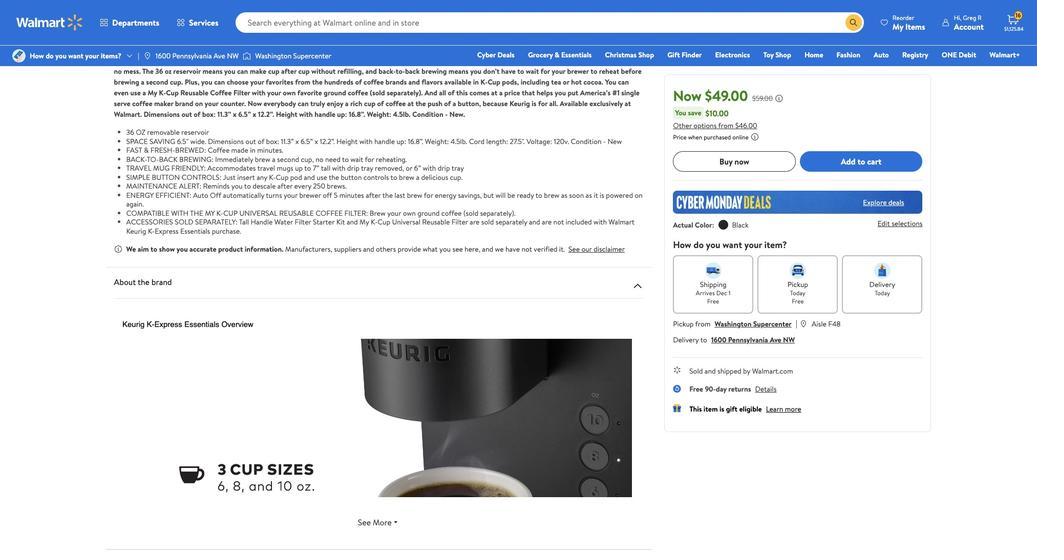 Task type: describe. For each thing, give the bounding box(es) containing it.
button inside 36 oz removable reservoir space saving 6.5" wide. dimensions out of box: 11.3" x 6.5" x 12.2". height with handle up: 16.8". weight: 4.5lb. cord length: 27.5". voltage: 120v. condition - new fast & fresh-brewed: coffee made in minutes. back-to-back brewing: immediately brew a second cup, no need to wait for reheating. travel mug friendly: accommodates travel mugs up to 7" tall with drip tray removed, or 6" with drip tray simple button controls: just insert any k-cup pod and use the button controls to brew a delicious cup. maintenance alert: reminds you to descale after every 250 brews. energy efficient: auto off automatically turns your brewer off 5 minutes after the last brew for energy savings, but will be ready to brew as soon as it is powered on again. compatible with the my k-cup universal reusable coffee filter: brew your own ground coffee (sold separately). accessories sold separately: tall handle water filter starter kit and my k-cup universal reusable filter are sold separately and are not included with walmart keurig k-express essentials purchase.
[[341, 172, 362, 182]]

made inside introducing the keurig k-express essentials single serve coffee maker in black: keurig quality at our most welcoming price. this have-it-all brewer is a great way to experience genuine keurig quality and rich, full-flavored coffee made with the push of a button convenience – at a truly attractive price. this streamlined, modern coffee maker gives you a range of keurig features that can enhance your coffee routine. you can enjoy a delicious cup of hot, freshly brewed coffee in minutes - with no prep and no mess. the 36 oz reservoir means you can make cup after cup without refilling, and back-to-back brewing means you don't have to wait for your brewer to reheat before brewing a second cup. plus, you can choose your favorites from the hundreds of coffee brands and flavors available in k-cup pods, including tea or hot cocoa. you can even use a my k-cup reusable coffee filter with your own favorite ground coffee (sold separately). and all of this comes at a price that helps you put america's #1 single serve coffee maker brand on your counter. now everybody can truly enjoy a rich cup of coffee at the push of a button, because keurig is for all. available exclusively at walmart. dimensions out of box: 11.3" x 6.5" x 12.2". height with handle up: 16.8". weight: 4.5lb. condition - new.
[[313, 45, 330, 55]]

k- down compatible
[[148, 226, 155, 236]]

1 are from the left
[[470, 217, 480, 227]]

sold
[[482, 217, 494, 227]]

attractive
[[489, 45, 519, 55]]

27.5".
[[510, 136, 525, 146]]

see more button
[[114, 512, 644, 533]]

automatically
[[223, 190, 265, 200]]

sold and shipped by walmart.com
[[690, 366, 794, 376]]

and up the before
[[631, 55, 643, 66]]

2 horizontal spatial filter
[[452, 217, 468, 227]]

you down genuine
[[153, 55, 164, 66]]

12.2". inside introducing the keurig k-express essentials single serve coffee maker in black: keurig quality at our most welcoming price. this have-it-all brewer is a great way to experience genuine keurig quality and rich, full-flavored coffee made with the push of a button convenience – at a truly attractive price. this streamlined, modern coffee maker gives you a range of keurig features that can enhance your coffee routine. you can enjoy a delicious cup of hot, freshly brewed coffee in minutes - with no prep and no mess. the 36 oz reservoir means you can make cup after cup without refilling, and back-to-back brewing means you don't have to wait for your brewer to reheat before brewing a second cup. plus, you can choose your favorites from the hundreds of coffee brands and flavors available in k-cup pods, including tea or hot cocoa. you can even use a my k-cup reusable coffee filter with your own favorite ground coffee (sold separately). and all of this comes at a price that helps you put america's #1 single serve coffee maker brand on your counter. now everybody can truly enjoy a rich cup of coffee at the push of a button, because keurig is for all. available exclusively at walmart. dimensions out of box: 11.3" x 6.5" x 12.2". height with handle up: 16.8". weight: 4.5lb. condition - new.
[[258, 109, 274, 119]]

brew up last at the top of page
[[399, 172, 415, 182]]

your left the counter.
[[205, 98, 219, 109]]

way
[[603, 34, 615, 44]]

up: inside 36 oz removable reservoir space saving 6.5" wide. dimensions out of box: 11.3" x 6.5" x 12.2". height with handle up: 16.8". weight: 4.5lb. cord length: 27.5". voltage: 120v. condition - new fast & fresh-brewed: coffee made in minutes. back-to-back brewing: immediately brew a second cup, no need to wait for reheating. travel mug friendly: accommodates travel mugs up to 7" tall with drip tray removed, or 6" with drip tray simple button controls: just insert any k-cup pod and use the button controls to brew a delicious cup. maintenance alert: reminds you to descale after every 250 brews. energy efficient: auto off automatically turns your brewer off 5 minutes after the last brew for energy savings, but will be ready to brew as soon as it is powered on again. compatible with the my k-cup universal reusable coffee filter: brew your own ground coffee (sold separately). accessories sold separately: tall handle water filter starter kit and my k-cup universal reusable filter are sold separately and are not included with walmart keurig k-express essentials purchase.
[[397, 136, 407, 146]]

aisle f48
[[812, 319, 841, 329]]

1 horizontal spatial brewing
[[422, 66, 447, 76]]

of right range
[[190, 55, 197, 66]]

the right about
[[138, 276, 150, 288]]

can down favorite
[[298, 98, 309, 109]]

make
[[250, 66, 267, 76]]

0 vertical spatial |
[[138, 51, 139, 61]]

0 vertical spatial washington
[[255, 51, 292, 61]]

1 vertical spatial essentials
[[562, 50, 592, 60]]

1 vertical spatial not
[[522, 244, 533, 254]]

keurig down price
[[510, 98, 530, 109]]

k- up "comes"
[[481, 77, 488, 87]]

1 horizontal spatial push
[[428, 98, 443, 109]]

shop for christmas shop
[[639, 50, 655, 60]]

for left 'all.'
[[539, 98, 548, 109]]

with right tall in the top left of the page
[[332, 163, 346, 173]]

brand inside introducing the keurig k-express essentials single serve coffee maker in black: keurig quality at our most welcoming price. this have-it-all brewer is a great way to experience genuine keurig quality and rich, full-flavored coffee made with the push of a button convenience – at a truly attractive price. this streamlined, modern coffee maker gives you a range of keurig features that can enhance your coffee routine. you can enjoy a delicious cup of hot, freshly brewed coffee in minutes - with no prep and no mess. the 36 oz reservoir means you can make cup after cup without refilling, and back-to-back brewing means you don't have to wait for your brewer to reheat before brewing a second cup. plus, you can choose your favorites from the hundreds of coffee brands and flavors available in k-cup pods, including tea or hot cocoa. you can even use a my k-cup reusable coffee filter with your own favorite ground coffee (sold separately). and all of this comes at a price that helps you put america's #1 single serve coffee maker brand on your counter. now everybody can truly enjoy a rich cup of coffee at the push of a button, because keurig is for all. available exclusively at walmart. dimensions out of box: 11.3" x 6.5" x 12.2". height with handle up: 16.8". weight: 4.5lb. condition - new.
[[175, 98, 193, 109]]

button inside introducing the keurig k-express essentials single serve coffee maker in black: keurig quality at our most welcoming price. this have-it-all brewer is a great way to experience genuine keurig quality and rich, full-flavored coffee made with the push of a button convenience – at a truly attractive price. this streamlined, modern coffee maker gives you a range of keurig features that can enhance your coffee routine. you can enjoy a delicious cup of hot, freshly brewed coffee in minutes - with no prep and no mess. the 36 oz reservoir means you can make cup after cup without refilling, and back-to-back brewing means you don't have to wait for your brewer to reheat before brewing a second cup. plus, you can choose your favorites from the hundreds of coffee brands and flavors available in k-cup pods, including tea or hot cocoa. you can even use a my k-cup reusable coffee filter with your own favorite ground coffee (sold separately). and all of this comes at a price that helps you put america's #1 single serve coffee maker brand on your counter. now everybody can truly enjoy a rich cup of coffee at the push of a button, because keurig is for all. available exclusively at walmart. dimensions out of box: 11.3" x 6.5" x 12.2". height with handle up: 16.8". weight: 4.5lb. condition - new.
[[390, 45, 411, 55]]

range
[[171, 55, 189, 66]]

and left others
[[363, 244, 375, 254]]

cord
[[469, 136, 485, 146]]

0 horizontal spatial free
[[690, 384, 704, 394]]

coffee inside 36 oz removable reservoir space saving 6.5" wide. dimensions out of box: 11.3" x 6.5" x 12.2". height with handle up: 16.8". weight: 4.5lb. cord length: 27.5". voltage: 120v. condition - new fast & fresh-brewed: coffee made in minutes. back-to-back brewing: immediately brew a second cup, no need to wait for reheating. travel mug friendly: accommodates travel mugs up to 7" tall with drip tray removed, or 6" with drip tray simple button controls: just insert any k-cup pod and use the button controls to brew a delicious cup. maintenance alert: reminds you to descale after every 250 brews. energy efficient: auto off automatically turns your brewer off 5 minutes after the last brew for energy savings, but will be ready to brew as soon as it is powered on again. compatible with the my k-cup universal reusable coffee filter: brew your own ground coffee (sold separately). accessories sold separately: tall handle water filter starter kit and my k-cup universal reusable filter are sold separately and are not included with walmart keurig k-express essentials purchase.
[[442, 208, 462, 218]]

actual
[[674, 220, 694, 230]]

of down refilling,
[[355, 77, 362, 87]]

1 horizontal spatial this
[[540, 45, 552, 55]]

coffee down back- at the top of page
[[364, 77, 384, 87]]

with left walmart
[[594, 217, 607, 227]]

k- down oz
[[159, 88, 166, 98]]

items?
[[101, 51, 121, 61]]

gift finder link
[[663, 49, 707, 60]]

5
[[334, 190, 338, 200]]

electronics link
[[711, 49, 755, 60]]

controls:
[[182, 172, 222, 182]]

0 vertical spatial maker
[[114, 55, 133, 66]]

at down back
[[408, 98, 414, 109]]

new
[[608, 136, 622, 146]]

available
[[445, 77, 472, 87]]

2 tray from the left
[[452, 163, 464, 173]]

2 horizontal spatial no
[[605, 55, 613, 66]]

1 vertical spatial coffee
[[210, 88, 232, 98]]

features
[[221, 55, 247, 66]]

height inside 36 oz removable reservoir space saving 6.5" wide. dimensions out of box: 11.3" x 6.5" x 12.2". height with handle up: 16.8". weight: 4.5lb. cord length: 27.5". voltage: 120v. condition - new fast & fresh-brewed: coffee made in minutes. back-to-back brewing: immediately brew a second cup, no need to wait for reheating. travel mug friendly: accommodates travel mugs up to 7" tall with drip tray removed, or 6" with drip tray simple button controls: just insert any k-cup pod and use the button controls to brew a delicious cup. maintenance alert: reminds you to descale after every 250 brews. energy efficient: auto off automatically turns your brewer off 5 minutes after the last brew for energy savings, but will be ready to brew as soon as it is powered on again. compatible with the my k-cup universal reusable coffee filter: brew your own ground coffee (sold separately). accessories sold separately: tall handle water filter starter kit and my k-cup universal reusable filter are sold separately and are not included with walmart keurig k-express essentials purchase.
[[337, 136, 358, 146]]

intent image for delivery image
[[875, 262, 891, 279]]

1 horizontal spatial auto
[[874, 50, 890, 60]]

and up features
[[222, 45, 233, 55]]

of up new.
[[445, 98, 451, 109]]

want for item?
[[723, 238, 743, 251]]

the down without
[[312, 77, 323, 87]]

your left item?
[[745, 238, 763, 251]]

0 horizontal spatial push
[[360, 45, 375, 55]]

last
[[395, 190, 406, 200]]

tea
[[552, 77, 562, 87]]

buy
[[720, 156, 733, 167]]

shipping
[[701, 279, 727, 290]]

 image for how
[[12, 49, 26, 63]]

1 vertical spatial that
[[522, 88, 535, 98]]

0 horizontal spatial price.
[[483, 34, 500, 44]]

coffee up without
[[319, 55, 340, 66]]

see
[[453, 244, 463, 254]]

the up genuine
[[152, 34, 163, 44]]

0 horizontal spatial pennsylvania
[[172, 51, 212, 61]]

back
[[405, 66, 420, 76]]

brews.
[[327, 181, 347, 191]]

brew left "soon"
[[544, 190, 560, 200]]

(sold inside introducing the keurig k-express essentials single serve coffee maker in black: keurig quality at our most welcoming price. this have-it-all brewer is a great way to experience genuine keurig quality and rich, full-flavored coffee made with the push of a button convenience – at a truly attractive price. this streamlined, modern coffee maker gives you a range of keurig features that can enhance your coffee routine. you can enjoy a delicious cup of hot, freshly brewed coffee in minutes - with no prep and no mess. the 36 oz reservoir means you can make cup after cup without refilling, and back-to-back brewing means you don't have to wait for your brewer to reheat before brewing a second cup. plus, you can choose your favorites from the hundreds of coffee brands and flavors available in k-cup pods, including tea or hot cocoa. you can even use a my k-cup reusable coffee filter with your own favorite ground coffee (sold separately). and all of this comes at a price that helps you put america's #1 single serve coffee maker brand on your counter. now everybody can truly enjoy a rich cup of coffee at the push of a button, because keurig is for all. available exclusively at walmart. dimensions out of box: 11.3" x 6.5" x 12.2". height with handle up: 16.8". weight: 4.5lb. condition - new.
[[370, 88, 385, 98]]

11.3" inside introducing the keurig k-express essentials single serve coffee maker in black: keurig quality at our most welcoming price. this have-it-all brewer is a great way to experience genuine keurig quality and rich, full-flavored coffee made with the push of a button convenience – at a truly attractive price. this streamlined, modern coffee maker gives you a range of keurig features that can enhance your coffee routine. you can enjoy a delicious cup of hot, freshly brewed coffee in minutes - with no prep and no mess. the 36 oz reservoir means you can make cup after cup without refilling, and back-to-back brewing means you don't have to wait for your brewer to reheat before brewing a second cup. plus, you can choose your favorites from the hundreds of coffee brands and flavors available in k-cup pods, including tea or hot cocoa. you can even use a my k-cup reusable coffee filter with your own favorite ground coffee (sold separately). and all of this comes at a price that helps you put america's #1 single serve coffee maker brand on your counter. now everybody can truly enjoy a rich cup of coffee at the push of a button, because keurig is for all. available exclusively at walmart. dimensions out of box: 11.3" x 6.5" x 12.2". height with handle up: 16.8". weight: 4.5lb. condition - new.
[[218, 109, 231, 119]]

welcoming
[[447, 34, 481, 44]]

coffee up prep on the top of the page
[[621, 45, 641, 55]]

to right aim
[[151, 244, 157, 254]]

brewed
[[505, 55, 528, 66]]

0 vertical spatial quality
[[387, 34, 408, 44]]

of left hot,
[[459, 55, 466, 66]]

at right "–"
[[459, 45, 465, 55]]

11.3" inside 36 oz removable reservoir space saving 6.5" wide. dimensions out of box: 11.3" x 6.5" x 12.2". height with handle up: 16.8". weight: 4.5lb. cord length: 27.5". voltage: 120v. condition - new fast & fresh-brewed: coffee made in minutes. back-to-back brewing: immediately brew a second cup, no need to wait for reheating. travel mug friendly: accommodates travel mugs up to 7" tall with drip tray removed, or 6" with drip tray simple button controls: just insert any k-cup pod and use the button controls to brew a delicious cup. maintenance alert: reminds you to descale after every 250 brews. energy efficient: auto off automatically turns your brewer off 5 minutes after the last brew for energy savings, but will be ready to brew as soon as it is powered on again. compatible with the my k-cup universal reusable coffee filter: brew your own ground coffee (sold separately). accessories sold separately: tall handle water filter starter kit and my k-cup universal reusable filter are sold separately and are not included with walmart keurig k-express essentials purchase.
[[281, 136, 294, 146]]

0 vertical spatial all
[[540, 34, 547, 44]]

1 vertical spatial price.
[[521, 45, 538, 55]]

voltage:
[[527, 136, 553, 146]]

4.5lb. inside 36 oz removable reservoir space saving 6.5" wide. dimensions out of box: 11.3" x 6.5" x 12.2". height with handle up: 16.8". weight: 4.5lb. cord length: 27.5". voltage: 120v. condition - new fast & fresh-brewed: coffee made in minutes. back-to-back brewing: immediately brew a second cup, no need to wait for reheating. travel mug friendly: accommodates travel mugs up to 7" tall with drip tray removed, or 6" with drip tray simple button controls: just insert any k-cup pod and use the button controls to brew a delicious cup. maintenance alert: reminds you to descale after every 250 brews. energy efficient: auto off automatically turns your brewer off 5 minutes after the last brew for energy savings, but will be ready to brew as soon as it is powered on again. compatible with the my k-cup universal reusable coffee filter: brew your own ground coffee (sold separately). accessories sold separately: tall handle water filter starter kit and my k-cup universal reusable filter are sold separately and are not included with walmart keurig k-express essentials purchase.
[[451, 136, 468, 146]]

0 vertical spatial brewer
[[549, 34, 571, 44]]

1 means from the left
[[203, 66, 223, 76]]

washington inside the "pickup from washington supercenter |"
[[715, 319, 752, 329]]

1 vertical spatial no
[[114, 66, 122, 76]]

$46.00
[[736, 120, 758, 131]]

cup right rich
[[364, 98, 376, 109]]

today for pickup
[[791, 289, 806, 297]]

and right the separately
[[529, 217, 541, 227]]

and left back- at the top of page
[[366, 66, 377, 76]]

we
[[495, 244, 504, 254]]

cyber
[[478, 50, 496, 60]]

coffee up rich
[[348, 88, 368, 98]]

box: inside introducing the keurig k-express essentials single serve coffee maker in black: keurig quality at our most welcoming price. this have-it-all brewer is a great way to experience genuine keurig quality and rich, full-flavored coffee made with the push of a button convenience – at a truly attractive price. this streamlined, modern coffee maker gives you a range of keurig features that can enhance your coffee routine. you can enjoy a delicious cup of hot, freshly brewed coffee in minutes - with no prep and no mess. the 36 oz reservoir means you can make cup after cup without refilling, and back-to-back brewing means you don't have to wait for your brewer to reheat before brewing a second cup. plus, you can choose your favorites from the hundreds of coffee brands and flavors available in k-cup pods, including tea or hot cocoa. you can even use a my k-cup reusable coffee filter with your own favorite ground coffee (sold separately). and all of this comes at a price that helps you put america's #1 single serve coffee maker brand on your counter. now everybody can truly enjoy a rich cup of coffee at the push of a button, because keurig is for all. available exclusively at walmart. dimensions out of box: 11.3" x 6.5" x 12.2". height with handle up: 16.8". weight: 4.5lb. condition - new.
[[202, 109, 216, 119]]

learn
[[767, 404, 784, 414]]

in up "comes"
[[473, 77, 479, 87]]

and left we
[[483, 244, 494, 254]]

your down favorites
[[267, 88, 281, 98]]

reusable inside introducing the keurig k-express essentials single serve coffee maker in black: keurig quality at our most welcoming price. this have-it-all brewer is a great way to experience genuine keurig quality and rich, full-flavored coffee made with the push of a button convenience – at a truly attractive price. this streamlined, modern coffee maker gives you a range of keurig features that can enhance your coffee routine. you can enjoy a delicious cup of hot, freshly brewed coffee in minutes - with no prep and no mess. the 36 oz reservoir means you can make cup after cup without refilling, and back-to-back brewing means you don't have to wait for your brewer to reheat before brewing a second cup. plus, you can choose your favorites from the hundreds of coffee brands and flavors available in k-cup pods, including tea or hot cocoa. you can even use a my k-cup reusable coffee filter with your own favorite ground coffee (sold separately). and all of this comes at a price that helps you put america's #1 single serve coffee maker brand on your counter. now everybody can truly enjoy a rich cup of coffee at the push of a button, because keurig is for all. available exclusively at walmart. dimensions out of box: 11.3" x 6.5" x 12.2". height with handle up: 16.8". weight: 4.5lb. condition - new.
[[181, 88, 209, 98]]

greg
[[964, 13, 977, 22]]

the up routine.
[[348, 45, 358, 55]]

today for delivery
[[875, 289, 891, 297]]

oz
[[165, 66, 172, 76]]

coffee down brands
[[386, 98, 406, 109]]

suppliers
[[334, 244, 362, 254]]

keurig left features
[[199, 55, 219, 66]]

0 horizontal spatial all
[[439, 88, 447, 98]]

k- up 1600 pennsylvania ave nw
[[187, 34, 194, 44]]

controls
[[364, 172, 389, 182]]

cup left universal
[[378, 217, 391, 227]]

1 vertical spatial 1600
[[712, 335, 727, 345]]

separately). inside 36 oz removable reservoir space saving 6.5" wide. dimensions out of box: 11.3" x 6.5" x 12.2". height with handle up: 16.8". weight: 4.5lb. cord length: 27.5". voltage: 120v. condition - new fast & fresh-brewed: coffee made in minutes. back-to-back brewing: immediately brew a second cup, no need to wait for reheating. travel mug friendly: accommodates travel mugs up to 7" tall with drip tray removed, or 6" with drip tray simple button controls: just insert any k-cup pod and use the button controls to brew a delicious cup. maintenance alert: reminds you to descale after every 250 brews. energy efficient: auto off automatically turns your brewer off 5 minutes after the last brew for energy savings, but will be ready to brew as soon as it is powered on again. compatible with the my k-cup universal reusable coffee filter: brew your own ground coffee (sold separately). accessories sold separately: tall handle water filter starter kit and my k-cup universal reusable filter are sold separately and are not included with walmart keurig k-express essentials purchase.
[[480, 208, 516, 218]]

0 vertical spatial nw
[[227, 51, 239, 61]]

cocoa.
[[584, 77, 604, 87]]

0 vertical spatial coffee
[[292, 34, 314, 44]]

and right sold
[[705, 366, 716, 376]]

will
[[496, 190, 506, 200]]

with right 6"
[[423, 163, 436, 173]]

2 means from the left
[[449, 66, 469, 76]]

in up tea
[[551, 55, 557, 66]]

in inside 36 oz removable reservoir space saving 6.5" wide. dimensions out of box: 11.3" x 6.5" x 12.2". height with handle up: 16.8". weight: 4.5lb. cord length: 27.5". voltage: 120v. condition - new fast & fresh-brewed: coffee made in minutes. back-to-back brewing: immediately brew a second cup, no need to wait for reheating. travel mug friendly: accommodates travel mugs up to 7" tall with drip tray removed, or 6" with drip tray simple button controls: just insert any k-cup pod and use the button controls to brew a delicious cup. maintenance alert: reminds you to descale after every 250 brews. energy efficient: auto off automatically turns your brewer off 5 minutes after the last brew for energy savings, but will be ready to brew as soon as it is powered on again. compatible with the my k-cup universal reusable coffee filter: brew your own ground coffee (sold separately). accessories sold separately: tall handle water filter starter kit and my k-cup universal reusable filter are sold separately and are not included with walmart keurig k-express essentials purchase.
[[250, 145, 256, 155]]

separately). inside introducing the keurig k-express essentials single serve coffee maker in black: keurig quality at our most welcoming price. this have-it-all brewer is a great way to experience genuine keurig quality and rich, full-flavored coffee made with the push of a button convenience – at a truly attractive price. this streamlined, modern coffee maker gives you a range of keurig features that can enhance your coffee routine. you can enjoy a delicious cup of hot, freshly brewed coffee in minutes - with no prep and no mess. the 36 oz reservoir means you can make cup after cup without refilling, and back-to-back brewing means you don't have to wait for your brewer to reheat before brewing a second cup. plus, you can choose your favorites from the hundreds of coffee brands and flavors available in k-cup pods, including tea or hot cocoa. you can even use a my k-cup reusable coffee filter with your own favorite ground coffee (sold separately). and all of this comes at a price that helps you put america's #1 single serve coffee maker brand on your counter. now everybody can truly enjoy a rich cup of coffee at the push of a button, because keurig is for all. available exclusively at walmart. dimensions out of box: 11.3" x 6.5" x 12.2". height with handle up: 16.8". weight: 4.5lb. condition - new.
[[387, 88, 423, 98]]

to up sold
[[701, 335, 708, 345]]

k- right any
[[269, 172, 276, 182]]

0 horizontal spatial ave
[[214, 51, 225, 61]]

item?
[[765, 238, 788, 251]]

coffee
[[316, 208, 343, 218]]

now $49.00
[[674, 86, 749, 106]]

16.8". inside 36 oz removable reservoir space saving 6.5" wide. dimensions out of box: 11.3" x 6.5" x 12.2". height with handle up: 16.8". weight: 4.5lb. cord length: 27.5". voltage: 120v. condition - new fast & fresh-brewed: coffee made in minutes. back-to-back brewing: immediately brew a second cup, no need to wait for reheating. travel mug friendly: accommodates travel mugs up to 7" tall with drip tray removed, or 6" with drip tray simple button controls: just insert any k-cup pod and use the button controls to brew a delicious cup. maintenance alert: reminds you to descale after every 250 brews. energy efficient: auto off automatically turns your brewer off 5 minutes after the last brew for energy savings, but will be ready to brew as soon as it is powered on again. compatible with the my k-cup universal reusable coffee filter: brew your own ground coffee (sold separately). accessories sold separately: tall handle water filter starter kit and my k-cup universal reusable filter are sold separately and are not included with walmart keurig k-express essentials purchase.
[[408, 136, 424, 146]]

insert
[[237, 172, 255, 182]]

0 horizontal spatial truly
[[311, 98, 325, 109]]

walmart image
[[16, 14, 83, 31]]

grocery
[[528, 50, 553, 60]]

handle inside introducing the keurig k-express essentials single serve coffee maker in black: keurig quality at our most welcoming price. this have-it-all brewer is a great way to experience genuine keurig quality and rich, full-flavored coffee made with the push of a button convenience – at a truly attractive price. this streamlined, modern coffee maker gives you a range of keurig features that can enhance your coffee routine. you can enjoy a delicious cup of hot, freshly brewed coffee in minutes - with no prep and no mess. the 36 oz reservoir means you can make cup after cup without refilling, and back-to-back brewing means you don't have to wait for your brewer to reheat before brewing a second cup. plus, you can choose your favorites from the hundreds of coffee brands and flavors available in k-cup pods, including tea or hot cocoa. you can even use a my k-cup reusable coffee filter with your own favorite ground coffee (sold separately). and all of this comes at a price that helps you put america's #1 single serve coffee maker brand on your counter. now everybody can truly enjoy a rich cup of coffee at the push of a button, because keurig is for all. available exclusively at walmart. dimensions out of box: 11.3" x 6.5" x 12.2". height with handle up: 16.8". weight: 4.5lb. condition - new.
[[315, 109, 336, 119]]

provide
[[398, 244, 421, 254]]

new.
[[450, 109, 465, 119]]

wait inside introducing the keurig k-express essentials single serve coffee maker in black: keurig quality at our most welcoming price. this have-it-all brewer is a great way to experience genuine keurig quality and rich, full-flavored coffee made with the push of a button convenience – at a truly attractive price. this streamlined, modern coffee maker gives you a range of keurig features that can enhance your coffee routine. you can enjoy a delicious cup of hot, freshly brewed coffee in minutes - with no prep and no mess. the 36 oz reservoir means you can make cup after cup without refilling, and back-to-back brewing means you don't have to wait for your brewer to reheat before brewing a second cup. plus, you can choose your favorites from the hundreds of coffee brands and flavors available in k-cup pods, including tea or hot cocoa. you can even use a my k-cup reusable coffee filter with your own favorite ground coffee (sold separately). and all of this comes at a price that helps you put america's #1 single serve coffee maker brand on your counter. now everybody can truly enjoy a rich cup of coffee at the push of a button, because keurig is for all. available exclusively at walmart. dimensions out of box: 11.3" x 6.5" x 12.2". height with handle up: 16.8". weight: 4.5lb. condition - new.
[[526, 66, 539, 76]]

weight: inside 36 oz removable reservoir space saving 6.5" wide. dimensions out of box: 11.3" x 6.5" x 12.2". height with handle up: 16.8". weight: 4.5lb. cord length: 27.5". voltage: 120v. condition - new fast & fresh-brewed: coffee made in minutes. back-to-back brewing: immediately brew a second cup, no need to wait for reheating. travel mug friendly: accommodates travel mugs up to 7" tall with drip tray removed, or 6" with drip tray simple button controls: just insert any k-cup pod and use the button controls to brew a delicious cup. maintenance alert: reminds you to descale after every 250 brews. energy efficient: auto off automatically turns your brewer off 5 minutes after the last brew for energy savings, but will be ready to brew as soon as it is powered on again. compatible with the my k-cup universal reusable coffee filter: brew your own ground coffee (sold separately). accessories sold separately: tall handle water filter starter kit and my k-cup universal reusable filter are sold separately and are not included with walmart keurig k-express essentials purchase.
[[425, 136, 449, 146]]

to down brewed
[[518, 66, 525, 76]]

0 vertical spatial that
[[249, 55, 262, 66]]

brewer inside 36 oz removable reservoir space saving 6.5" wide. dimensions out of box: 11.3" x 6.5" x 12.2". height with handle up: 16.8". weight: 4.5lb. cord length: 27.5". voltage: 120v. condition - new fast & fresh-brewed: coffee made in minutes. back-to-back brewing: immediately brew a second cup, no need to wait for reheating. travel mug friendly: accommodates travel mugs up to 7" tall with drip tray removed, or 6" with drip tray simple button controls: just insert any k-cup pod and use the button controls to brew a delicious cup. maintenance alert: reminds you to descale after every 250 brews. energy efficient: auto off automatically turns your brewer off 5 minutes after the last brew for energy savings, but will be ready to brew as soon as it is powered on again. compatible with the my k-cup universal reusable coffee filter: brew your own ground coffee (sold separately). accessories sold separately: tall handle water filter starter kit and my k-cup universal reusable filter are sold separately and are not included with walmart keurig k-express essentials purchase.
[[300, 190, 321, 200]]

here,
[[465, 244, 481, 254]]

1 tray from the left
[[361, 163, 374, 173]]

black:
[[344, 34, 363, 44]]

- inside 36 oz removable reservoir space saving 6.5" wide. dimensions out of box: 11.3" x 6.5" x 12.2". height with handle up: 16.8". weight: 4.5lb. cord length: 27.5". voltage: 120v. condition - new fast & fresh-brewed: coffee made in minutes. back-to-back brewing: immediately brew a second cup, no need to wait for reheating. travel mug friendly: accommodates travel mugs up to 7" tall with drip tray removed, or 6" with drip tray simple button controls: just insert any k-cup pod and use the button controls to brew a delicious cup. maintenance alert: reminds you to descale after every 250 brews. energy efficient: auto off automatically turns your brewer off 5 minutes after the last brew for energy savings, but will be ready to brew as soon as it is powered on again. compatible with the my k-cup universal reusable coffee filter: brew your own ground coffee (sold separately). accessories sold separately: tall handle water filter starter kit and my k-cup universal reusable filter are sold separately and are not included with walmart keurig k-express essentials purchase.
[[604, 136, 607, 146]]

this item is gift eligible learn more
[[690, 404, 802, 414]]

with down make
[[252, 88, 266, 98]]

your down make
[[251, 77, 264, 87]]

modern
[[595, 45, 619, 55]]

filter for with
[[234, 88, 250, 98]]

1 vertical spatial brewing
[[114, 77, 139, 87]]

pod
[[290, 172, 302, 182]]

to right controls at left
[[391, 172, 398, 182]]

with up controls at left
[[360, 136, 373, 146]]

brew up any
[[255, 154, 271, 164]]

you right plus, on the top left of page
[[201, 77, 213, 87]]

express inside introducing the keurig k-express essentials single serve coffee maker in black: keurig quality at our most welcoming price. this have-it-all brewer is a great way to experience genuine keurig quality and rich, full-flavored coffee made with the push of a button convenience – at a truly attractive price. this streamlined, modern coffee maker gives you a range of keurig features that can enhance your coffee routine. you can enjoy a delicious cup of hot, freshly brewed coffee in minutes - with no prep and no mess. the 36 oz reservoir means you can make cup after cup without refilling, and back-to-back brewing means you don't have to wait for your brewer to reheat before brewing a second cup. plus, you can choose your favorites from the hundreds of coffee brands and flavors available in k-cup pods, including tea or hot cocoa. you can even use a my k-cup reusable coffee filter with your own favorite ground coffee (sold separately). and all of this comes at a price that helps you put america's #1 single serve coffee maker brand on your counter. now everybody can truly enjoy a rich cup of coffee at the push of a button, because keurig is for all. available exclusively at walmart. dimensions out of box: 11.3" x 6.5" x 12.2". height with handle up: 16.8". weight: 4.5lb. condition - new.
[[194, 34, 218, 44]]

now inside introducing the keurig k-express essentials single serve coffee maker in black: keurig quality at our most welcoming price. this have-it-all brewer is a great way to experience genuine keurig quality and rich, full-flavored coffee made with the push of a button convenience – at a truly attractive price. this streamlined, modern coffee maker gives you a range of keurig features that can enhance your coffee routine. you can enjoy a delicious cup of hot, freshly brewed coffee in minutes - with no prep and no mess. the 36 oz reservoir means you can make cup after cup without refilling, and back-to-back brewing means you don't have to wait for your brewer to reheat before brewing a second cup. plus, you can choose your favorites from the hundreds of coffee brands and flavors available in k-cup pods, including tea or hot cocoa. you can even use a my k-cup reusable coffee filter with your own favorite ground coffee (sold separately). and all of this comes at a price that helps you put america's #1 single serve coffee maker brand on your counter. now everybody can truly enjoy a rich cup of coffee at the push of a button, because keurig is for all. available exclusively at walmart. dimensions out of box: 11.3" x 6.5" x 12.2". height with handle up: 16.8". weight: 4.5lb. condition - new.
[[248, 98, 262, 109]]

1 horizontal spatial nw
[[784, 335, 796, 345]]

keurig up range
[[177, 45, 197, 55]]

of inside 36 oz removable reservoir space saving 6.5" wide. dimensions out of box: 11.3" x 6.5" x 12.2". height with handle up: 16.8". weight: 4.5lb. cord length: 27.5". voltage: 120v. condition - new fast & fresh-brewed: coffee made in minutes. back-to-back brewing: immediately brew a second cup, no need to wait for reheating. travel mug friendly: accommodates travel mugs up to 7" tall with drip tray removed, or 6" with drip tray simple button controls: just insert any k-cup pod and use the button controls to brew a delicious cup. maintenance alert: reminds you to descale after every 250 brews. energy efficient: auto off automatically turns your brewer off 5 minutes after the last brew for energy savings, but will be ready to brew as soon as it is powered on again. compatible with the my k-cup universal reusable coffee filter: brew your own ground coffee (sold separately). accessories sold separately: tall handle water filter starter kit and my k-cup universal reusable filter are sold separately and are not included with walmart keurig k-express essentials purchase.
[[258, 136, 265, 146]]

ready
[[517, 190, 534, 200]]

deals
[[889, 197, 905, 207]]

brew
[[370, 208, 386, 218]]

cup down don't
[[488, 77, 501, 87]]

it.
[[560, 244, 565, 254]]

weight: inside introducing the keurig k-express essentials single serve coffee maker in black: keurig quality at our most welcoming price. this have-it-all brewer is a great way to experience genuine keurig quality and rich, full-flavored coffee made with the push of a button convenience – at a truly attractive price. this streamlined, modern coffee maker gives you a range of keurig features that can enhance your coffee routine. you can enjoy a delicious cup of hot, freshly brewed coffee in minutes - with no prep and no mess. the 36 oz reservoir means you can make cup after cup without refilling, and back-to-back brewing means you don't have to wait for your brewer to reheat before brewing a second cup. plus, you can choose your favorites from the hundreds of coffee brands and flavors available in k-cup pods, including tea or hot cocoa. you can even use a my k-cup reusable coffee filter with your own favorite ground coffee (sold separately). and all of this comes at a price that helps you put america's #1 single serve coffee maker brand on your counter. now everybody can truly enjoy a rich cup of coffee at the push of a button, because keurig is for all. available exclusively at walmart. dimensions out of box: 11.3" x 6.5" x 12.2". height with handle up: 16.8". weight: 4.5lb. condition - new.
[[367, 109, 392, 119]]

0 horizontal spatial supercenter
[[293, 51, 332, 61]]

with down "maker"
[[332, 45, 346, 55]]

reheating.
[[376, 154, 407, 164]]

serve
[[273, 34, 290, 44]]

my inside introducing the keurig k-express essentials single serve coffee maker in black: keurig quality at our most welcoming price. this have-it-all brewer is a great way to experience genuine keurig quality and rich, full-flavored coffee made with the push of a button convenience – at a truly attractive price. this streamlined, modern coffee maker gives you a range of keurig features that can enhance your coffee routine. you can enjoy a delicious cup of hot, freshly brewed coffee in minutes - with no prep and no mess. the 36 oz reservoir means you can make cup after cup without refilling, and back-to-back brewing means you don't have to wait for your brewer to reheat before brewing a second cup. plus, you can choose your favorites from the hundreds of coffee brands and flavors available in k-cup pods, including tea or hot cocoa. you can even use a my k-cup reusable coffee filter with your own favorite ground coffee (sold separately). and all of this comes at a price that helps you put america's #1 single serve coffee maker brand on your counter. now everybody can truly enjoy a rich cup of coffee at the push of a button, because keurig is for all. available exclusively at walmart. dimensions out of box: 11.3" x 6.5" x 12.2". height with handle up: 16.8". weight: 4.5lb. condition - new.
[[148, 88, 157, 98]]

36 inside introducing the keurig k-express essentials single serve coffee maker in black: keurig quality at our most welcoming price. this have-it-all brewer is a great way to experience genuine keurig quality and rich, full-flavored coffee made with the push of a button convenience – at a truly attractive price. this streamlined, modern coffee maker gives you a range of keurig features that can enhance your coffee routine. you can enjoy a delicious cup of hot, freshly brewed coffee in minutes - with no prep and no mess. the 36 oz reservoir means you can make cup after cup without refilling, and back-to-back brewing means you don't have to wait for your brewer to reheat before brewing a second cup. plus, you can choose your favorites from the hundreds of coffee brands and flavors available in k-cup pods, including tea or hot cocoa. you can even use a my k-cup reusable coffee filter with your own favorite ground coffee (sold separately). and all of this comes at a price that helps you put america's #1 single serve coffee maker brand on your counter. now everybody can truly enjoy a rich cup of coffee at the push of a button, because keurig is for all. available exclusively at walmart. dimensions out of box: 11.3" x 6.5" x 12.2". height with handle up: 16.8". weight: 4.5lb. condition - new.
[[155, 66, 163, 76]]

coffee down it-
[[529, 55, 550, 66]]

to up cocoa.
[[591, 66, 598, 76]]

for up including
[[541, 66, 550, 76]]

0 vertical spatial &
[[555, 50, 560, 60]]

more
[[373, 517, 392, 528]]

0 vertical spatial this
[[502, 34, 514, 44]]

details button
[[756, 384, 777, 394]]

not inside 36 oz removable reservoir space saving 6.5" wide. dimensions out of box: 11.3" x 6.5" x 12.2". height with handle up: 16.8". weight: 4.5lb. cord length: 27.5". voltage: 120v. condition - new fast & fresh-brewed: coffee made in minutes. back-to-back brewing: immediately brew a second cup, no need to wait for reheating. travel mug friendly: accommodates travel mugs up to 7" tall with drip tray removed, or 6" with drip tray simple button controls: just insert any k-cup pod and use the button controls to brew a delicious cup. maintenance alert: reminds you to descale after every 250 brews. energy efficient: auto off automatically turns your brewer off 5 minutes after the last brew for energy savings, but will be ready to brew as soon as it is powered on again. compatible with the my k-cup universal reusable coffee filter: brew your own ground coffee (sold separately). accessories sold separately: tall handle water filter starter kit and my k-cup universal reusable filter are sold separately and are not included with walmart keurig k-express essentials purchase.
[[554, 217, 564, 227]]

0 horizontal spatial you
[[367, 55, 379, 66]]

1 horizontal spatial our
[[582, 244, 592, 254]]

but
[[484, 190, 494, 200]]

intent image for shipping image
[[706, 262, 722, 279]]

actual color :
[[674, 220, 715, 230]]

can up back- at the top of page
[[380, 55, 391, 66]]

box: inside 36 oz removable reservoir space saving 6.5" wide. dimensions out of box: 11.3" x 6.5" x 12.2". height with handle up: 16.8". weight: 4.5lb. cord length: 27.5". voltage: 120v. condition - new fast & fresh-brewed: coffee made in minutes. back-to-back brewing: immediately brew a second cup, no need to wait for reheating. travel mug friendly: accommodates travel mugs up to 7" tall with drip tray removed, or 6" with drip tray simple button controls: just insert any k-cup pod and use the button controls to brew a delicious cup. maintenance alert: reminds you to descale after every 250 brews. energy efficient: auto off automatically turns your brewer off 5 minutes after the last brew for energy savings, but will be ready to brew as soon as it is powered on again. compatible with the my k-cup universal reusable coffee filter: brew your own ground coffee (sold separately). accessories sold separately: tall handle water filter starter kit and my k-cup universal reusable filter are sold separately and are not included with walmart keurig k-express essentials purchase.
[[266, 136, 279, 146]]

enhance
[[276, 55, 302, 66]]

cup left 'pod'
[[276, 172, 289, 182]]

hi, greg r account
[[955, 13, 985, 32]]

compatible
[[126, 208, 170, 218]]

to right way
[[616, 34, 623, 44]]

or inside introducing the keurig k-express essentials single serve coffee maker in black: keurig quality at our most welcoming price. this have-it-all brewer is a great way to experience genuine keurig quality and rich, full-flavored coffee made with the push of a button convenience – at a truly attractive price. this streamlined, modern coffee maker gives you a range of keurig features that can enhance your coffee routine. you can enjoy a delicious cup of hot, freshly brewed coffee in minutes - with no prep and no mess. the 36 oz reservoir means you can make cup after cup without refilling, and back-to-back brewing means you don't have to wait for your brewer to reheat before brewing a second cup. plus, you can choose your favorites from the hundreds of coffee brands and flavors available in k-cup pods, including tea or hot cocoa. you can even use a my k-cup reusable coffee filter with your own favorite ground coffee (sold separately). and all of this comes at a price that helps you put america's #1 single serve coffee maker brand on your counter. now everybody can truly enjoy a rich cup of coffee at the push of a button, because keurig is for all. available exclusively at walmart. dimensions out of box: 11.3" x 6.5" x 12.2". height with handle up: 16.8". weight: 4.5lb. condition - new.
[[563, 77, 570, 87]]

auto inside 36 oz removable reservoir space saving 6.5" wide. dimensions out of box: 11.3" x 6.5" x 12.2". height with handle up: 16.8". weight: 4.5lb. cord length: 27.5". voltage: 120v. condition - new fast & fresh-brewed: coffee made in minutes. back-to-back brewing: immediately brew a second cup, no need to wait for reheating. travel mug friendly: accommodates travel mugs up to 7" tall with drip tray removed, or 6" with drip tray simple button controls: just insert any k-cup pod and use the button controls to brew a delicious cup. maintenance alert: reminds you to descale after every 250 brews. energy efficient: auto off automatically turns your brewer off 5 minutes after the last brew for energy savings, but will be ready to brew as soon as it is powered on again. compatible with the my k-cup universal reusable coffee filter: brew your own ground coffee (sold separately). accessories sold separately: tall handle water filter starter kit and my k-cup universal reusable filter are sold separately and are not included with walmart keurig k-express essentials purchase.
[[193, 190, 208, 200]]

about
[[114, 276, 136, 288]]

6.5" inside introducing the keurig k-express essentials single serve coffee maker in black: keurig quality at our most welcoming price. this have-it-all brewer is a great way to experience genuine keurig quality and rich, full-flavored coffee made with the push of a button convenience – at a truly attractive price. this streamlined, modern coffee maker gives you a range of keurig features that can enhance your coffee routine. you can enjoy a delicious cup of hot, freshly brewed coffee in minutes - with no prep and no mess. the 36 oz reservoir means you can make cup after cup without refilling, and back-to-back brewing means you don't have to wait for your brewer to reheat before brewing a second cup. plus, you can choose your favorites from the hundreds of coffee brands and flavors available in k-cup pods, including tea or hot cocoa. you can even use a my k-cup reusable coffee filter with your own favorite ground coffee (sold separately). and all of this comes at a price that helps you put america's #1 single serve coffee maker brand on your counter. now everybody can truly enjoy a rich cup of coffee at the push of a button, because keurig is for all. available exclusively at walmart. dimensions out of box: 11.3" x 6.5" x 12.2". height with handle up: 16.8". weight: 4.5lb. condition - new.
[[238, 109, 251, 119]]

4.5lb. inside introducing the keurig k-express essentials single serve coffee maker in black: keurig quality at our most welcoming price. this have-it-all brewer is a great way to experience genuine keurig quality and rich, full-flavored coffee made with the push of a button convenience – at a truly attractive price. this streamlined, modern coffee maker gives you a range of keurig features that can enhance your coffee routine. you can enjoy a delicious cup of hot, freshly brewed coffee in minutes - with no prep and no mess. the 36 oz reservoir means you can make cup after cup without refilling, and back-to-back brewing means you don't have to wait for your brewer to reheat before brewing a second cup. plus, you can choose your favorites from the hundreds of coffee brands and flavors available in k-cup pods, including tea or hot cocoa. you can even use a my k-cup reusable coffee filter with your own favorite ground coffee (sold separately). and all of this comes at a price that helps you put america's #1 single serve coffee maker brand on your counter. now everybody can truly enjoy a rich cup of coffee at the push of a button, because keurig is for all. available exclusively at walmart. dimensions out of box: 11.3" x 6.5" x 12.2". height with handle up: 16.8". weight: 4.5lb. condition - new.
[[393, 109, 411, 119]]

your right turns
[[284, 190, 298, 200]]

before
[[622, 66, 642, 76]]

second inside introducing the keurig k-express essentials single serve coffee maker in black: keurig quality at our most welcoming price. this have-it-all brewer is a great way to experience genuine keurig quality and rich, full-flavored coffee made with the push of a button convenience – at a truly attractive price. this streamlined, modern coffee maker gives you a range of keurig features that can enhance your coffee routine. you can enjoy a delicious cup of hot, freshly brewed coffee in minutes - with no prep and no mess. the 36 oz reservoir means you can make cup after cup without refilling, and back-to-back brewing means you don't have to wait for your brewer to reheat before brewing a second cup. plus, you can choose your favorites from the hundreds of coffee brands and flavors available in k-cup pods, including tea or hot cocoa. you can even use a my k-cup reusable coffee filter with your own favorite ground coffee (sold separately). and all of this comes at a price that helps you put america's #1 single serve coffee maker brand on your counter. now everybody can truly enjoy a rich cup of coffee at the push of a button, because keurig is for all. available exclusively at walmart. dimensions out of box: 11.3" x 6.5" x 12.2". height with handle up: 16.8". weight: 4.5lb. condition - new.
[[146, 77, 168, 87]]

to-
[[147, 154, 159, 164]]

you down features
[[224, 66, 236, 76]]

do for how do you want your items?
[[46, 51, 54, 61]]

0 vertical spatial 1600
[[156, 51, 171, 61]]

to right need
[[342, 154, 349, 164]]

back-
[[126, 154, 147, 164]]

to left the descale
[[244, 181, 251, 191]]

do for how do you want your item?
[[694, 238, 704, 251]]

returns
[[729, 384, 752, 394]]

you right 'show'
[[177, 244, 188, 254]]

$1,125.84
[[1005, 25, 1024, 32]]

energy
[[435, 190, 457, 200]]

 image for washington
[[243, 51, 251, 61]]

cup down "–"
[[446, 55, 457, 66]]

with down modern
[[590, 55, 604, 66]]

gifting made easy image
[[674, 404, 682, 412]]

1 vertical spatial brewer
[[568, 66, 589, 76]]

one debit link
[[938, 49, 982, 60]]

1
[[729, 289, 731, 297]]

1 vertical spatial you
[[606, 77, 617, 87]]

travel
[[258, 163, 275, 173]]

reheat
[[600, 66, 620, 76]]

1 vertical spatial brand
[[152, 276, 172, 288]]

see our disclaimer button
[[569, 244, 625, 254]]

at up convenience
[[410, 34, 416, 44]]

free inside pickup today free
[[793, 297, 804, 305]]

1 vertical spatial ave
[[771, 335, 782, 345]]

including
[[521, 77, 550, 87]]

1 horizontal spatial see
[[569, 244, 580, 254]]

you down tea
[[555, 88, 566, 98]]

cart
[[868, 156, 882, 167]]

you down walmart image on the top left
[[55, 51, 67, 61]]

product details
[[114, 12, 167, 23]]

for up controls at left
[[365, 154, 374, 164]]

the right the 250
[[329, 172, 339, 182]]

brew right last at the top of page
[[407, 190, 423, 200]]

keurig up genuine
[[165, 34, 185, 44]]

2 vertical spatial this
[[690, 404, 702, 414]]

delivery for to
[[674, 335, 699, 345]]

cup. inside 36 oz removable reservoir space saving 6.5" wide. dimensions out of box: 11.3" x 6.5" x 12.2". height with handle up: 16.8". weight: 4.5lb. cord length: 27.5". voltage: 120v. condition - new fast & fresh-brewed: coffee made in minutes. back-to-back brewing: immediately brew a second cup, no need to wait for reheating. travel mug friendly: accommodates travel mugs up to 7" tall with drip tray removed, or 6" with drip tray simple button controls: just insert any k-cup pod and use the button controls to brew a delicious cup. maintenance alert: reminds you to descale after every 250 brews. energy efficient: auto off automatically turns your brewer off 5 minutes after the last brew for energy savings, but will be ready to brew as soon as it is powered on again. compatible with the my k-cup universal reusable coffee filter: brew your own ground coffee (sold separately). accessories sold separately: tall handle water filter starter kit and my k-cup universal reusable filter are sold separately and are not included with walmart keurig k-express essentials purchase.
[[450, 172, 463, 182]]

1 vertical spatial quality
[[199, 45, 220, 55]]

you down hot,
[[471, 66, 482, 76]]

cup down the enhance
[[299, 66, 310, 76]]

at down the single
[[625, 98, 631, 109]]

of up back- at the top of page
[[376, 45, 383, 55]]

you down : at the top right
[[707, 238, 721, 251]]

cup,
[[301, 154, 314, 164]]

for left energy
[[424, 190, 434, 200]]

 image for 1600
[[143, 52, 152, 60]]

1 horizontal spatial now
[[674, 86, 702, 106]]

k- right my
[[217, 208, 223, 218]]

single
[[252, 34, 271, 44]]

routine.
[[341, 55, 366, 66]]

of up wide.
[[194, 109, 201, 119]]

can up choose at the left top
[[237, 66, 248, 76]]

of left this
[[448, 88, 455, 98]]

essentials inside introducing the keurig k-express essentials single serve coffee maker in black: keurig quality at our most welcoming price. this have-it-all brewer is a great way to experience genuine keurig quality and rich, full-flavored coffee made with the push of a button convenience – at a truly attractive price. this streamlined, modern coffee maker gives you a range of keurig features that can enhance your coffee routine. you can enjoy a delicious cup of hot, freshly brewed coffee in minutes - with no prep and no mess. the 36 oz reservoir means you can make cup after cup without refilling, and back-to-back brewing means you don't have to wait for your brewer to reheat before brewing a second cup. plus, you can choose your favorites from the hundreds of coffee brands and flavors available in k-cup pods, including tea or hot cocoa. you can even use a my k-cup reusable coffee filter with your own favorite ground coffee (sold separately). and all of this comes at a price that helps you put america's #1 single serve coffee maker brand on your counter. now everybody can truly enjoy a rich cup of coffee at the push of a button, because keurig is for all. available exclusively at walmart. dimensions out of box: 11.3" x 6.5" x 12.2". height with handle up: 16.8". weight: 4.5lb. condition - new.
[[220, 34, 250, 44]]

sold
[[690, 366, 703, 376]]

1 as from the left
[[562, 190, 568, 200]]

with
[[171, 208, 189, 218]]

minutes inside introducing the keurig k-express essentials single serve coffee maker in black: keurig quality at our most welcoming price. this have-it-all brewer is a great way to experience genuine keurig quality and rich, full-flavored coffee made with the push of a button convenience – at a truly attractive price. this streamlined, modern coffee maker gives you a range of keurig features that can enhance your coffee routine. you can enjoy a delicious cup of hot, freshly brewed coffee in minutes - with no prep and no mess. the 36 oz reservoir means you can make cup after cup without refilling, and back-to-back brewing means you don't have to wait for your brewer to reheat before brewing a second cup. plus, you can choose your favorites from the hundreds of coffee brands and flavors available in k-cup pods, including tea or hot cocoa. you can even use a my k-cup reusable coffee filter with your own favorite ground coffee (sold separately). and all of this comes at a price that helps you put america's #1 single serve coffee maker brand on your counter. now everybody can truly enjoy a rich cup of coffee at the push of a button, because keurig is for all. available exclusively at walmart. dimensions out of box: 11.3" x 6.5" x 12.2". height with handle up: 16.8". weight: 4.5lb. condition - new.
[[559, 55, 584, 66]]

second inside 36 oz removable reservoir space saving 6.5" wide. dimensions out of box: 11.3" x 6.5" x 12.2". height with handle up: 16.8". weight: 4.5lb. cord length: 27.5". voltage: 120v. condition - new fast & fresh-brewed: coffee made in minutes. back-to-back brewing: immediately brew a second cup, no need to wait for reheating. travel mug friendly: accommodates travel mugs up to 7" tall with drip tray removed, or 6" with drip tray simple button controls: just insert any k-cup pod and use the button controls to brew a delicious cup. maintenance alert: reminds you to descale after every 250 brews. energy efficient: auto off automatically turns your brewer off 5 minutes after the last brew for energy savings, but will be ready to brew as soon as it is powered on again. compatible with the my k-cup universal reusable coffee filter: brew your own ground coffee (sold separately). accessories sold separately: tall handle water filter starter kit and my k-cup universal reusable filter are sold separately and are not included with walmart keurig k-express essentials purchase.
[[277, 154, 299, 164]]

2 drip from the left
[[438, 163, 450, 173]]

shipping arrives dec 1 free
[[697, 279, 731, 305]]

1 vertical spatial have
[[506, 244, 520, 254]]

0 vertical spatial truly
[[472, 45, 487, 55]]

walmart.
[[114, 109, 142, 119]]

friendly:
[[172, 163, 206, 173]]



Task type: locate. For each thing, give the bounding box(es) containing it.
departments
[[112, 17, 159, 28]]

to inside "button"
[[858, 156, 866, 167]]

intent image for pickup image
[[790, 262, 807, 279]]

ground inside 36 oz removable reservoir space saving 6.5" wide. dimensions out of box: 11.3" x 6.5" x 12.2". height with handle up: 16.8". weight: 4.5lb. cord length: 27.5". voltage: 120v. condition - new fast & fresh-brewed: coffee made in minutes. back-to-back brewing: immediately brew a second cup, no need to wait for reheating. travel mug friendly: accommodates travel mugs up to 7" tall with drip tray removed, or 6" with drip tray simple button controls: just insert any k-cup pod and use the button controls to brew a delicious cup. maintenance alert: reminds you to descale after every 250 brews. energy efficient: auto off automatically turns your brewer off 5 minutes after the last brew for energy savings, but will be ready to brew as soon as it is powered on again. compatible with the my k-cup universal reusable coffee filter: brew your own ground coffee (sold separately). accessories sold separately: tall handle water filter starter kit and my k-cup universal reusable filter are sold separately and are not included with walmart keurig k-express essentials purchase.
[[418, 208, 440, 218]]

1 vertical spatial cup.
[[450, 172, 463, 182]]

12.2". inside 36 oz removable reservoir space saving 6.5" wide. dimensions out of box: 11.3" x 6.5" x 12.2". height with handle up: 16.8". weight: 4.5lb. cord length: 27.5". voltage: 120v. condition - new fast & fresh-brewed: coffee made in minutes. back-to-back brewing: immediately brew a second cup, no need to wait for reheating. travel mug friendly: accommodates travel mugs up to 7" tall with drip tray removed, or 6" with drip tray simple button controls: just insert any k-cup pod and use the button controls to brew a delicious cup. maintenance alert: reminds you to descale after every 250 brews. energy efficient: auto off automatically turns your brewer off 5 minutes after the last brew for energy savings, but will be ready to brew as soon as it is powered on again. compatible with the my k-cup universal reusable coffee filter: brew your own ground coffee (sold separately). accessories sold separately: tall handle water filter starter kit and my k-cup universal reusable filter are sold separately and are not included with walmart keurig k-express essentials purchase.
[[320, 136, 335, 146]]

brewer
[[549, 34, 571, 44], [568, 66, 589, 76], [300, 190, 321, 200]]

made down "maker"
[[313, 45, 330, 55]]

from inside the "pickup from washington supercenter |"
[[696, 319, 711, 329]]

handle
[[251, 217, 273, 227]]

1 horizontal spatial that
[[522, 88, 535, 98]]

1 horizontal spatial today
[[875, 289, 891, 297]]

after for cup
[[281, 66, 297, 76]]

minutes
[[559, 55, 584, 66], [340, 190, 364, 200]]

0 horizontal spatial my
[[148, 88, 157, 98]]

1 vertical spatial reservoir
[[181, 127, 209, 137]]

use inside introducing the keurig k-express essentials single serve coffee maker in black: keurig quality at our most welcoming price. this have-it-all brewer is a great way to experience genuine keurig quality and rich, full-flavored coffee made with the push of a button convenience – at a truly attractive price. this streamlined, modern coffee maker gives you a range of keurig features that can enhance your coffee routine. you can enjoy a delicious cup of hot, freshly brewed coffee in minutes - with no prep and no mess. the 36 oz reservoir means you can make cup after cup without refilling, and back-to-back brewing means you don't have to wait for your brewer to reheat before brewing a second cup. plus, you can choose your favorites from the hundreds of coffee brands and flavors available in k-cup pods, including tea or hot cocoa. you can even use a my k-cup reusable coffee filter with your own favorite ground coffee (sold separately). and all of this comes at a price that helps you put america's #1 single serve coffee maker brand on your counter. now everybody can truly enjoy a rich cup of coffee at the push of a button, because keurig is for all. available exclusively at walmart. dimensions out of box: 11.3" x 6.5" x 12.2". height with handle up: 16.8". weight: 4.5lb. condition - new.
[[130, 88, 141, 98]]

cyber monday deals image
[[674, 191, 923, 214]]

filter inside introducing the keurig k-express essentials single serve coffee maker in black: keurig quality at our most welcoming price. this have-it-all brewer is a great way to experience genuine keurig quality and rich, full-flavored coffee made with the push of a button convenience – at a truly attractive price. this streamlined, modern coffee maker gives you a range of keurig features that can enhance your coffee routine. you can enjoy a delicious cup of hot, freshly brewed coffee in minutes - with no prep and no mess. the 36 oz reservoir means you can make cup after cup without refilling, and back-to-back brewing means you don't have to wait for your brewer to reheat before brewing a second cup. plus, you can choose your favorites from the hundreds of coffee brands and flavors available in k-cup pods, including tea or hot cocoa. you can even use a my k-cup reusable coffee filter with your own favorite ground coffee (sold separately). and all of this comes at a price that helps you put america's #1 single serve coffee maker brand on your counter. now everybody can truly enjoy a rich cup of coffee at the push of a button, because keurig is for all. available exclusively at walmart. dimensions out of box: 11.3" x 6.5" x 12.2". height with handle up: 16.8". weight: 4.5lb. condition - new.
[[234, 88, 250, 98]]

how down actual
[[674, 238, 692, 251]]

streamlined,
[[554, 45, 593, 55]]

gift
[[668, 50, 681, 60]]

filter for starter
[[295, 217, 311, 227]]

36
[[155, 66, 163, 76], [126, 127, 134, 137]]

on inside introducing the keurig k-express essentials single serve coffee maker in black: keurig quality at our most welcoming price. this have-it-all brewer is a great way to experience genuine keurig quality and rich, full-flavored coffee made with the push of a button convenience – at a truly attractive price. this streamlined, modern coffee maker gives you a range of keurig features that can enhance your coffee routine. you can enjoy a delicious cup of hot, freshly brewed coffee in minutes - with no prep and no mess. the 36 oz reservoir means you can make cup after cup without refilling, and back-to-back brewing means you don't have to wait for your brewer to reheat before brewing a second cup. plus, you can choose your favorites from the hundreds of coffee brands and flavors available in k-cup pods, including tea or hot cocoa. you can even use a my k-cup reusable coffee filter with your own favorite ground coffee (sold separately). and all of this comes at a price that helps you put america's #1 single serve coffee maker brand on your counter. now everybody can truly enjoy a rich cup of coffee at the push of a button, because keurig is for all. available exclusively at walmart. dimensions out of box: 11.3" x 6.5" x 12.2". height with handle up: 16.8". weight: 4.5lb. condition - new.
[[195, 98, 203, 109]]

want for items?
[[68, 51, 84, 61]]

2 vertical spatial coffee
[[208, 145, 230, 155]]

1 vertical spatial 16.8".
[[408, 136, 424, 146]]

1 vertical spatial weight:
[[425, 136, 449, 146]]

2 horizontal spatial  image
[[243, 51, 251, 61]]

1 horizontal spatial own
[[403, 208, 416, 218]]

our inside introducing the keurig k-express essentials single serve coffee maker in black: keurig quality at our most welcoming price. this have-it-all brewer is a great way to experience genuine keurig quality and rich, full-flavored coffee made with the push of a button convenience – at a truly attractive price. this streamlined, modern coffee maker gives you a range of keurig features that can enhance your coffee routine. you can enjoy a delicious cup of hot, freshly brewed coffee in minutes - with no prep and no mess. the 36 oz reservoir means you can make cup after cup without refilling, and back-to-back brewing means you don't have to wait for your brewer to reheat before brewing a second cup. plus, you can choose your favorites from the hundreds of coffee brands and flavors available in k-cup pods, including tea or hot cocoa. you can even use a my k-cup reusable coffee filter with your own favorite ground coffee (sold separately). and all of this comes at a price that helps you put america's #1 single serve coffee maker brand on your counter. now everybody can truly enjoy a rich cup of coffee at the push of a button, because keurig is for all. available exclusively at walmart. dimensions out of box: 11.3" x 6.5" x 12.2". height with handle up: 16.8". weight: 4.5lb. condition - new.
[[418, 34, 428, 44]]

buy now
[[720, 156, 750, 167]]

made
[[313, 45, 330, 55], [231, 145, 248, 155]]

delivery for today
[[870, 279, 896, 290]]

minutes inside 36 oz removable reservoir space saving 6.5" wide. dimensions out of box: 11.3" x 6.5" x 12.2". height with handle up: 16.8". weight: 4.5lb. cord length: 27.5". voltage: 120v. condition - new fast & fresh-brewed: coffee made in minutes. back-to-back brewing: immediately brew a second cup, no need to wait for reheating. travel mug friendly: accommodates travel mugs up to 7" tall with drip tray removed, or 6" with drip tray simple button controls: just insert any k-cup pod and use the button controls to brew a delicious cup. maintenance alert: reminds you to descale after every 250 brews. energy efficient: auto off automatically turns your brewer off 5 minutes after the last brew for energy savings, but will be ready to brew as soon as it is powered on again. compatible with the my k-cup universal reusable coffee filter: brew your own ground coffee (sold separately). accessories sold separately: tall handle water filter starter kit and my k-cup universal reusable filter are sold separately and are not included with walmart keurig k-express essentials purchase.
[[340, 190, 364, 200]]

pickup up sold
[[674, 319, 694, 329]]

cup. inside introducing the keurig k-express essentials single serve coffee maker in black: keurig quality at our most welcoming price. this have-it-all brewer is a great way to experience genuine keurig quality and rich, full-flavored coffee made with the push of a button convenience – at a truly attractive price. this streamlined, modern coffee maker gives you a range of keurig features that can enhance your coffee routine. you can enjoy a delicious cup of hot, freshly brewed coffee in minutes - with no prep and no mess. the 36 oz reservoir means you can make cup after cup without refilling, and back-to-back brewing means you don't have to wait for your brewer to reheat before brewing a second cup. plus, you can choose your favorites from the hundreds of coffee brands and flavors available in k-cup pods, including tea or hot cocoa. you can even use a my k-cup reusable coffee filter with your own favorite ground coffee (sold separately). and all of this comes at a price that helps you put america's #1 single serve coffee maker brand on your counter. now everybody can truly enjoy a rich cup of coffee at the push of a button, because keurig is for all. available exclusively at walmart. dimensions out of box: 11.3" x 6.5" x 12.2". height with handle up: 16.8". weight: 4.5lb. condition - new.
[[170, 77, 183, 87]]

color
[[695, 220, 713, 230]]

1 horizontal spatial enjoy
[[393, 55, 410, 66]]

selections
[[892, 218, 923, 229]]

–
[[453, 45, 457, 55]]

0 vertical spatial out
[[182, 109, 192, 119]]

use inside 36 oz removable reservoir space saving 6.5" wide. dimensions out of box: 11.3" x 6.5" x 12.2". height with handle up: 16.8". weight: 4.5lb. cord length: 27.5". voltage: 120v. condition - new fast & fresh-brewed: coffee made in minutes. back-to-back brewing: immediately brew a second cup, no need to wait for reheating. travel mug friendly: accommodates travel mugs up to 7" tall with drip tray removed, or 6" with drip tray simple button controls: just insert any k-cup pod and use the button controls to brew a delicious cup. maintenance alert: reminds you to descale after every 250 brews. energy efficient: auto off automatically turns your brewer off 5 minutes after the last brew for energy savings, but will be ready to brew as soon as it is powered on again. compatible with the my k-cup universal reusable coffee filter: brew your own ground coffee (sold separately). accessories sold separately: tall handle water filter starter kit and my k-cup universal reusable filter are sold separately and are not included with walmart keurig k-express essentials purchase.
[[317, 172, 327, 182]]

because
[[483, 98, 508, 109]]

made up 'accommodates'
[[231, 145, 248, 155]]

at
[[410, 34, 416, 44], [459, 45, 465, 55], [492, 88, 498, 98], [408, 98, 414, 109], [625, 98, 631, 109]]

cup. up energy
[[450, 172, 463, 182]]

aisle
[[812, 319, 827, 329]]

2 are from the left
[[542, 217, 552, 227]]

after inside introducing the keurig k-express essentials single serve coffee maker in black: keurig quality at our most welcoming price. this have-it-all brewer is a great way to experience genuine keurig quality and rich, full-flavored coffee made with the push of a button convenience – at a truly attractive price. this streamlined, modern coffee maker gives you a range of keurig features that can enhance your coffee routine. you can enjoy a delicious cup of hot, freshly brewed coffee in minutes - with no prep and no mess. the 36 oz reservoir means you can make cup after cup without refilling, and back-to-back brewing means you don't have to wait for your brewer to reheat before brewing a second cup. plus, you can choose your favorites from the hundreds of coffee brands and flavors available in k-cup pods, including tea or hot cocoa. you can even use a my k-cup reusable coffee filter with your own favorite ground coffee (sold separately). and all of this comes at a price that helps you put america's #1 single serve coffee maker brand on your counter. now everybody can truly enjoy a rich cup of coffee at the push of a button, because keurig is for all. available exclusively at walmart. dimensions out of box: 11.3" x 6.5" x 12.2". height with handle up: 16.8". weight: 4.5lb. condition - new.
[[281, 66, 297, 76]]

1 horizontal spatial on
[[635, 190, 643, 200]]

coffee inside 36 oz removable reservoir space saving 6.5" wide. dimensions out of box: 11.3" x 6.5" x 12.2". height with handle up: 16.8". weight: 4.5lb. cord length: 27.5". voltage: 120v. condition - new fast & fresh-brewed: coffee made in minutes. back-to-back brewing: immediately brew a second cup, no need to wait for reheating. travel mug friendly: accommodates travel mugs up to 7" tall with drip tray removed, or 6" with drip tray simple button controls: just insert any k-cup pod and use the button controls to brew a delicious cup. maintenance alert: reminds you to descale after every 250 brews. energy efficient: auto off automatically turns your brewer off 5 minutes after the last brew for energy savings, but will be ready to brew as soon as it is powered on again. compatible with the my k-cup universal reusable coffee filter: brew your own ground coffee (sold separately). accessories sold separately: tall handle water filter starter kit and my k-cup universal reusable filter are sold separately and are not included with walmart keurig k-express essentials purchase.
[[208, 145, 230, 155]]

is up streamlined,
[[573, 34, 577, 44]]

0 horizontal spatial own
[[283, 88, 296, 98]]

0 vertical spatial separately).
[[387, 88, 423, 98]]

that down including
[[522, 88, 535, 98]]

not
[[554, 217, 564, 227], [522, 244, 533, 254]]

we aim to show you accurate product information. manufacturers, suppliers and others provide what you see here, and we have not verified it. see our disclaimer
[[126, 244, 625, 254]]

wait
[[526, 66, 539, 76], [351, 154, 364, 164]]

your right brew
[[388, 208, 402, 218]]

0 horizontal spatial this
[[502, 34, 514, 44]]

2 vertical spatial -
[[604, 136, 607, 146]]

and
[[425, 88, 438, 98]]

dimensions up removable on the left top of the page
[[144, 109, 180, 119]]

shop for toy shop
[[776, 50, 792, 60]]

removable
[[147, 127, 180, 137]]

2 vertical spatial brewer
[[300, 190, 321, 200]]

0 vertical spatial our
[[418, 34, 428, 44]]

do
[[46, 51, 54, 61], [694, 238, 704, 251]]

1 vertical spatial |
[[796, 318, 798, 329]]

a
[[579, 34, 583, 44], [385, 45, 388, 55], [467, 45, 471, 55], [166, 55, 169, 66], [411, 55, 415, 66], [141, 77, 145, 87], [143, 88, 146, 98], [500, 88, 503, 98], [345, 98, 349, 109], [453, 98, 456, 109], [272, 154, 276, 164], [416, 172, 420, 182]]

travel
[[126, 163, 152, 173]]

your up without
[[304, 55, 318, 66]]

1 vertical spatial push
[[428, 98, 443, 109]]

$59.00
[[753, 93, 774, 104]]

1 horizontal spatial are
[[542, 217, 552, 227]]

what
[[423, 244, 438, 254]]

means up available
[[449, 66, 469, 76]]

1 horizontal spatial maker
[[154, 98, 174, 109]]

0 horizontal spatial 16.8".
[[349, 109, 365, 119]]

own inside 36 oz removable reservoir space saving 6.5" wide. dimensions out of box: 11.3" x 6.5" x 12.2". height with handle up: 16.8". weight: 4.5lb. cord length: 27.5". voltage: 120v. condition - new fast & fresh-brewed: coffee made in minutes. back-to-back brewing: immediately brew a second cup, no need to wait for reheating. travel mug friendly: accommodates travel mugs up to 7" tall with drip tray removed, or 6" with drip tray simple button controls: just insert any k-cup pod and use the button controls to brew a delicious cup. maintenance alert: reminds you to descale after every 250 brews. energy efficient: auto off automatically turns your brewer off 5 minutes after the last brew for energy savings, but will be ready to brew as soon as it is powered on again. compatible with the my k-cup universal reusable coffee filter: brew your own ground coffee (sold separately). accessories sold separately: tall handle water filter starter kit and my k-cup universal reusable filter are sold separately and are not included with walmart keurig k-express essentials purchase.
[[403, 208, 416, 218]]

1 horizontal spatial 16.8".
[[408, 136, 424, 146]]

out
[[182, 109, 192, 119], [246, 136, 256, 146]]

express inside 36 oz removable reservoir space saving 6.5" wide. dimensions out of box: 11.3" x 6.5" x 12.2". height with handle up: 16.8". weight: 4.5lb. cord length: 27.5". voltage: 120v. condition - new fast & fresh-brewed: coffee made in minutes. back-to-back brewing: immediately brew a second cup, no need to wait for reheating. travel mug friendly: accommodates travel mugs up to 7" tall with drip tray removed, or 6" with drip tray simple button controls: just insert any k-cup pod and use the button controls to brew a delicious cup. maintenance alert: reminds you to descale after every 250 brews. energy efficient: auto off automatically turns your brewer off 5 minutes after the last brew for energy savings, but will be ready to brew as soon as it is powered on again. compatible with the my k-cup universal reusable coffee filter: brew your own ground coffee (sold separately). accessories sold separately: tall handle water filter starter kit and my k-cup universal reusable filter are sold separately and are not included with walmart keurig k-express essentials purchase.
[[155, 226, 179, 236]]

to left cart
[[858, 156, 866, 167]]

pickup for pickup from washington supercenter |
[[674, 319, 694, 329]]

0 vertical spatial -
[[586, 55, 588, 66]]

0 horizontal spatial quality
[[199, 45, 220, 55]]

1 vertical spatial or
[[406, 163, 413, 173]]

1 horizontal spatial supercenter
[[754, 319, 792, 329]]

separately). down will
[[480, 208, 516, 218]]

1600 pennsylvania ave nw button
[[712, 335, 796, 345]]

0 vertical spatial cup.
[[170, 77, 183, 87]]

christmas shop
[[606, 50, 655, 60]]

with
[[332, 45, 346, 55], [590, 55, 604, 66], [252, 88, 266, 98], [299, 109, 313, 119], [360, 136, 373, 146], [332, 163, 346, 173], [423, 163, 436, 173], [594, 217, 607, 227]]

0 horizontal spatial nw
[[227, 51, 239, 61]]

washington up delivery to 1600 pennsylvania ave nw
[[715, 319, 752, 329]]

0 vertical spatial 36
[[155, 66, 163, 76]]

-
[[586, 55, 588, 66], [445, 109, 448, 119], [604, 136, 607, 146]]

from inside you save $10.00 other options from $46.00
[[719, 120, 734, 131]]

second
[[146, 77, 168, 87], [277, 154, 299, 164]]

account
[[955, 21, 985, 32]]

coffee up the enhance
[[291, 45, 312, 55]]

reusable inside 36 oz removable reservoir space saving 6.5" wide. dimensions out of box: 11.3" x 6.5" x 12.2". height with handle up: 16.8". weight: 4.5lb. cord length: 27.5". voltage: 120v. condition - new fast & fresh-brewed: coffee made in minutes. back-to-back brewing: immediately brew a second cup, no need to wait for reheating. travel mug friendly: accommodates travel mugs up to 7" tall with drip tray removed, or 6" with drip tray simple button controls: just insert any k-cup pod and use the button controls to brew a delicious cup. maintenance alert: reminds you to descale after every 250 brews. energy efficient: auto off automatically turns your brewer off 5 minutes after the last brew for energy savings, but will be ready to brew as soon as it is powered on again. compatible with the my k-cup universal reusable coffee filter: brew your own ground coffee (sold separately). accessories sold separately: tall handle water filter starter kit and my k-cup universal reusable filter are sold separately and are not included with walmart keurig k-express essentials purchase.
[[423, 217, 450, 227]]

1 horizontal spatial price.
[[521, 45, 538, 55]]

delicious down convenience
[[417, 55, 444, 66]]

want left items?
[[68, 51, 84, 61]]

other
[[674, 120, 692, 131]]

own down last at the top of page
[[403, 208, 416, 218]]

essentials
[[220, 34, 250, 44], [562, 50, 592, 60], [180, 226, 210, 236]]

learn more about strikethrough prices image
[[776, 94, 784, 103]]

36 inside 36 oz removable reservoir space saving 6.5" wide. dimensions out of box: 11.3" x 6.5" x 12.2". height with handle up: 16.8". weight: 4.5lb. cord length: 27.5". voltage: 120v. condition - new fast & fresh-brewed: coffee made in minutes. back-to-back brewing: immediately brew a second cup, no need to wait for reheating. travel mug friendly: accommodates travel mugs up to 7" tall with drip tray removed, or 6" with drip tray simple button controls: just insert any k-cup pod and use the button controls to brew a delicious cup. maintenance alert: reminds you to descale after every 250 brews. energy efficient: auto off automatically turns your brewer off 5 minutes after the last brew for energy savings, but will be ready to brew as soon as it is powered on again. compatible with the my k-cup universal reusable coffee filter: brew your own ground coffee (sold separately). accessories sold separately: tall handle water filter starter kit and my k-cup universal reusable filter are sold separately and are not included with walmart keurig k-express essentials purchase.
[[126, 127, 134, 137]]

Search search field
[[236, 12, 865, 33]]

1 horizontal spatial cup.
[[450, 172, 463, 182]]

& right grocery
[[555, 50, 560, 60]]

box: up wide.
[[202, 109, 216, 119]]

4.5lb. left cord at the top
[[451, 136, 468, 146]]

own up everybody
[[283, 88, 296, 98]]

1 horizontal spatial washington
[[715, 319, 752, 329]]

1 horizontal spatial dimensions
[[208, 136, 244, 146]]

1 shop from the left
[[639, 50, 655, 60]]

supercenter inside the "pickup from washington supercenter |"
[[754, 319, 792, 329]]

1 horizontal spatial handle
[[375, 136, 395, 146]]

after for every
[[278, 181, 293, 191]]

own inside introducing the keurig k-express essentials single serve coffee maker in black: keurig quality at our most welcoming price. this have-it-all brewer is a great way to experience genuine keurig quality and rich, full-flavored coffee made with the push of a button convenience – at a truly attractive price. this streamlined, modern coffee maker gives you a range of keurig features that can enhance your coffee routine. you can enjoy a delicious cup of hot, freshly brewed coffee in minutes - with no prep and no mess. the 36 oz reservoir means you can make cup after cup without refilling, and back-to-back brewing means you don't have to wait for your brewer to reheat before brewing a second cup. plus, you can choose your favorites from the hundreds of coffee brands and flavors available in k-cup pods, including tea or hot cocoa. you can even use a my k-cup reusable coffee filter with your own favorite ground coffee (sold separately). and all of this comes at a price that helps you put america's #1 single serve coffee maker brand on your counter. now everybody can truly enjoy a rich cup of coffee at the push of a button, because keurig is for all. available exclusively at walmart. dimensions out of box: 11.3" x 6.5" x 12.2". height with handle up: 16.8". weight: 4.5lb. condition - new.
[[283, 88, 296, 98]]

0 vertical spatial weight:
[[367, 109, 392, 119]]

about the brand image
[[632, 280, 644, 292]]

6.5" up cup,
[[301, 136, 313, 146]]

delicious inside 36 oz removable reservoir space saving 6.5" wide. dimensions out of box: 11.3" x 6.5" x 12.2". height with handle up: 16.8". weight: 4.5lb. cord length: 27.5". voltage: 120v. condition - new fast & fresh-brewed: coffee made in minutes. back-to-back brewing: immediately brew a second cup, no need to wait for reheating. travel mug friendly: accommodates travel mugs up to 7" tall with drip tray removed, or 6" with drip tray simple button controls: just insert any k-cup pod and use the button controls to brew a delicious cup. maintenance alert: reminds you to descale after every 250 brews. energy efficient: auto off automatically turns your brewer off 5 minutes after the last brew for energy savings, but will be ready to brew as soon as it is powered on again. compatible with the my k-cup universal reusable coffee filter: brew your own ground coffee (sold separately). accessories sold separately: tall handle water filter starter kit and my k-cup universal reusable filter are sold separately and are not included with walmart keurig k-express essentials purchase.
[[422, 172, 449, 182]]

pennsylvania down washington supercenter button
[[729, 335, 769, 345]]

see inside button
[[358, 517, 371, 528]]

2 vertical spatial essentials
[[180, 226, 210, 236]]

0 horizontal spatial pickup
[[674, 319, 694, 329]]

1 today from the left
[[791, 289, 806, 297]]

1 horizontal spatial quality
[[387, 34, 408, 44]]

you left see
[[440, 244, 451, 254]]

0 horizontal spatial enjoy
[[327, 98, 344, 109]]

today inside 'delivery today'
[[875, 289, 891, 297]]

0 vertical spatial auto
[[874, 50, 890, 60]]

keurig right black:
[[365, 34, 385, 44]]

or inside 36 oz removable reservoir space saving 6.5" wide. dimensions out of box: 11.3" x 6.5" x 12.2". height with handle up: 16.8". weight: 4.5lb. cord length: 27.5". voltage: 120v. condition - new fast & fresh-brewed: coffee made in minutes. back-to-back brewing: immediately brew a second cup, no need to wait for reheating. travel mug friendly: accommodates travel mugs up to 7" tall with drip tray removed, or 6" with drip tray simple button controls: just insert any k-cup pod and use the button controls to brew a delicious cup. maintenance alert: reminds you to descale after every 250 brews. energy efficient: auto off automatically turns your brewer off 5 minutes after the last brew for energy savings, but will be ready to brew as soon as it is powered on again. compatible with the my k-cup universal reusable coffee filter: brew your own ground coffee (sold separately). accessories sold separately: tall handle water filter starter kit and my k-cup universal reusable filter are sold separately and are not included with walmart keurig k-express essentials purchase.
[[406, 163, 413, 173]]

with down favorite
[[299, 109, 313, 119]]

1 vertical spatial express
[[155, 226, 179, 236]]

dimensions inside 36 oz removable reservoir space saving 6.5" wide. dimensions out of box: 11.3" x 6.5" x 12.2". height with handle up: 16.8". weight: 4.5lb. cord length: 27.5". voltage: 120v. condition - new fast & fresh-brewed: coffee made in minutes. back-to-back brewing: immediately brew a second cup, no need to wait for reheating. travel mug friendly: accommodates travel mugs up to 7" tall with drip tray removed, or 6" with drip tray simple button controls: just insert any k-cup pod and use the button controls to brew a delicious cup. maintenance alert: reminds you to descale after every 250 brews. energy efficient: auto off automatically turns your brewer off 5 minutes after the last brew for energy savings, but will be ready to brew as soon as it is powered on again. compatible with the my k-cup universal reusable coffee filter: brew your own ground coffee (sold separately). accessories sold separately: tall handle water filter starter kit and my k-cup universal reusable filter are sold separately and are not included with walmart keurig k-express essentials purchase.
[[208, 136, 244, 146]]

1 vertical spatial want
[[723, 238, 743, 251]]

0 vertical spatial see
[[569, 244, 580, 254]]

experience
[[114, 45, 148, 55]]

reservoir inside introducing the keurig k-express essentials single serve coffee maker in black: keurig quality at our most welcoming price. this have-it-all brewer is a great way to experience genuine keurig quality and rich, full-flavored coffee made with the push of a button convenience – at a truly attractive price. this streamlined, modern coffee maker gives you a range of keurig features that can enhance your coffee routine. you can enjoy a delicious cup of hot, freshly brewed coffee in minutes - with no prep and no mess. the 36 oz reservoir means you can make cup after cup without refilling, and back-to-back brewing means you don't have to wait for your brewer to reheat before brewing a second cup. plus, you can choose your favorites from the hundreds of coffee brands and flavors available in k-cup pods, including tea or hot cocoa. you can even use a my k-cup reusable coffee filter with your own favorite ground coffee (sold separately). and all of this comes at a price that helps you put america's #1 single serve coffee maker brand on your counter. now everybody can truly enjoy a rich cup of coffee at the push of a button, because keurig is for all. available exclusively at walmart. dimensions out of box: 11.3" x 6.5" x 12.2". height with handle up: 16.8". weight: 4.5lb. condition - new.
[[173, 66, 201, 76]]

see
[[569, 244, 580, 254], [358, 517, 371, 528]]

rich
[[351, 98, 363, 109]]

out inside 36 oz removable reservoir space saving 6.5" wide. dimensions out of box: 11.3" x 6.5" x 12.2". height with handle up: 16.8". weight: 4.5lb. cord length: 27.5". voltage: 120v. condition - new fast & fresh-brewed: coffee made in minutes. back-to-back brewing: immediately brew a second cup, no need to wait for reheating. travel mug friendly: accommodates travel mugs up to 7" tall with drip tray removed, or 6" with drip tray simple button controls: just insert any k-cup pod and use the button controls to brew a delicious cup. maintenance alert: reminds you to descale after every 250 brews. energy efficient: auto off automatically turns your brewer off 5 minutes after the last brew for energy savings, but will be ready to brew as soon as it is powered on again. compatible with the my k-cup universal reusable coffee filter: brew your own ground coffee (sold separately). accessories sold separately: tall handle water filter starter kit and my k-cup universal reusable filter are sold separately and are not included with walmart keurig k-express essentials purchase.
[[246, 136, 256, 146]]

it-
[[533, 34, 540, 44]]

the down and at the top left
[[416, 98, 426, 109]]

ave down washington supercenter button
[[771, 335, 782, 345]]

0 vertical spatial brand
[[175, 98, 193, 109]]

1 vertical spatial made
[[231, 145, 248, 155]]

at up because
[[492, 88, 498, 98]]

(sold
[[370, 88, 385, 98], [464, 208, 479, 218]]

now
[[674, 86, 702, 106], [248, 98, 262, 109]]

0 vertical spatial not
[[554, 217, 564, 227]]

see right it.
[[569, 244, 580, 254]]

1 drip from the left
[[347, 163, 360, 173]]

& inside 36 oz removable reservoir space saving 6.5" wide. dimensions out of box: 11.3" x 6.5" x 12.2". height with handle up: 16.8". weight: 4.5lb. cord length: 27.5". voltage: 120v. condition - new fast & fresh-brewed: coffee made in minutes. back-to-back brewing: immediately brew a second cup, no need to wait for reheating. travel mug friendly: accommodates travel mugs up to 7" tall with drip tray removed, or 6" with drip tray simple button controls: just insert any k-cup pod and use the button controls to brew a delicious cup. maintenance alert: reminds you to descale after every 250 brews. energy efficient: auto off automatically turns your brewer off 5 minutes after the last brew for energy savings, but will be ready to brew as soon as it is powered on again. compatible with the my k-cup universal reusable coffee filter: brew your own ground coffee (sold separately). accessories sold separately: tall handle water filter starter kit and my k-cup universal reusable filter are sold separately and are not included with walmart keurig k-express essentials purchase.
[[144, 145, 149, 155]]

ground inside introducing the keurig k-express essentials single serve coffee maker in black: keurig quality at our most welcoming price. this have-it-all brewer is a great way to experience genuine keurig quality and rich, full-flavored coffee made with the push of a button convenience – at a truly attractive price. this streamlined, modern coffee maker gives you a range of keurig features that can enhance your coffee routine. you can enjoy a delicious cup of hot, freshly brewed coffee in minutes - with no prep and no mess. the 36 oz reservoir means you can make cup after cup without refilling, and back-to-back brewing means you don't have to wait for your brewer to reheat before brewing a second cup. plus, you can choose your favorites from the hundreds of coffee brands and flavors available in k-cup pods, including tea or hot cocoa. you can even use a my k-cup reusable coffee filter with your own favorite ground coffee (sold separately). and all of this comes at a price that helps you put america's #1 single serve coffee maker brand on your counter. now everybody can truly enjoy a rich cup of coffee at the push of a button, because keurig is for all. available exclusively at walmart. dimensions out of box: 11.3" x 6.5" x 12.2". height with handle up: 16.8". weight: 4.5lb. condition - new.
[[324, 88, 346, 98]]

reservoir inside 36 oz removable reservoir space saving 6.5" wide. dimensions out of box: 11.3" x 6.5" x 12.2". height with handle up: 16.8". weight: 4.5lb. cord length: 27.5". voltage: 120v. condition - new fast & fresh-brewed: coffee made in minutes. back-to-back brewing: immediately brew a second cup, no need to wait for reheating. travel mug friendly: accommodates travel mugs up to 7" tall with drip tray removed, or 6" with drip tray simple button controls: just insert any k-cup pod and use the button controls to brew a delicious cup. maintenance alert: reminds you to descale after every 250 brews. energy efficient: auto off automatically turns your brewer off 5 minutes after the last brew for energy savings, but will be ready to brew as soon as it is powered on again. compatible with the my k-cup universal reusable coffee filter: brew your own ground coffee (sold separately). accessories sold separately: tall handle water filter starter kit and my k-cup universal reusable filter are sold separately and are not included with walmart keurig k-express essentials purchase.
[[181, 127, 209, 137]]

how for how do you want your item?
[[674, 238, 692, 251]]

price. down have-
[[521, 45, 538, 55]]

0 vertical spatial delicious
[[417, 55, 444, 66]]

pickup down intent image for pickup
[[788, 279, 809, 290]]

up: inside introducing the keurig k-express essentials single serve coffee maker in black: keurig quality at our most welcoming price. this have-it-all brewer is a great way to experience genuine keurig quality and rich, full-flavored coffee made with the push of a button convenience – at a truly attractive price. this streamlined, modern coffee maker gives you a range of keurig features that can enhance your coffee routine. you can enjoy a delicious cup of hot, freshly brewed coffee in minutes - with no prep and no mess. the 36 oz reservoir means you can make cup after cup without refilling, and back-to-back brewing means you don't have to wait for your brewer to reheat before brewing a second cup. plus, you can choose your favorites from the hundreds of coffee brands and flavors available in k-cup pods, including tea or hot cocoa. you can even use a my k-cup reusable coffee filter with your own favorite ground coffee (sold separately). and all of this comes at a price that helps you put america's #1 single serve coffee maker brand on your counter. now everybody can truly enjoy a rich cup of coffee at the push of a button, because keurig is for all. available exclusively at walmart. dimensions out of box: 11.3" x 6.5" x 12.2". height with handle up: 16.8". weight: 4.5lb. condition - new.
[[337, 109, 347, 119]]

universal
[[392, 217, 421, 227]]

6.5" down the counter.
[[238, 109, 251, 119]]

free inside shipping arrives dec 1 free
[[708, 297, 720, 305]]

you up other
[[676, 108, 687, 118]]

box: up travel
[[266, 136, 279, 146]]

free 90-day returns details
[[690, 384, 777, 394]]

my inside "reorder my items"
[[893, 21, 904, 32]]

my down the
[[148, 88, 157, 98]]

dimensions inside introducing the keurig k-express essentials single serve coffee maker in black: keurig quality at our most welcoming price. this have-it-all brewer is a great way to experience genuine keurig quality and rich, full-flavored coffee made with the push of a button convenience – at a truly attractive price. this streamlined, modern coffee maker gives you a range of keurig features that can enhance your coffee routine. you can enjoy a delicious cup of hot, freshly brewed coffee in minutes - with no prep and no mess. the 36 oz reservoir means you can make cup after cup without refilling, and back-to-back brewing means you don't have to wait for your brewer to reheat before brewing a second cup. plus, you can choose your favorites from the hundreds of coffee brands and flavors available in k-cup pods, including tea or hot cocoa. you can even use a my k-cup reusable coffee filter with your own favorite ground coffee (sold separately). and all of this comes at a price that helps you put america's #1 single serve coffee maker brand on your counter. now everybody can truly enjoy a rich cup of coffee at the push of a button, because keurig is for all. available exclusively at walmart. dimensions out of box: 11.3" x 6.5" x 12.2". height with handle up: 16.8". weight: 4.5lb. condition - new.
[[144, 109, 180, 119]]

- left new.
[[445, 109, 448, 119]]

6.5"
[[177, 136, 189, 146]]

now right the counter.
[[248, 98, 262, 109]]

brand down 'show'
[[152, 276, 172, 288]]

0 horizontal spatial 12.2".
[[258, 109, 274, 119]]

0 horizontal spatial use
[[130, 88, 141, 98]]

0 vertical spatial do
[[46, 51, 54, 61]]

prep
[[615, 55, 630, 66]]

& right fast at the top left
[[144, 145, 149, 155]]

essentials inside 36 oz removable reservoir space saving 6.5" wide. dimensions out of box: 11.3" x 6.5" x 12.2". height with handle up: 16.8". weight: 4.5lb. cord length: 27.5". voltage: 120v. condition - new fast & fresh-brewed: coffee made in minutes. back-to-back brewing: immediately brew a second cup, no need to wait for reheating. travel mug friendly: accommodates travel mugs up to 7" tall with drip tray removed, or 6" with drip tray simple button controls: just insert any k-cup pod and use the button controls to brew a delicious cup. maintenance alert: reminds you to descale after every 250 brews. energy efficient: auto off automatically turns your brewer off 5 minutes after the last brew for energy savings, but will be ready to brew as soon as it is powered on again. compatible with the my k-cup universal reusable coffee filter: brew your own ground coffee (sold separately). accessories sold separately: tall handle water filter starter kit and my k-cup universal reusable filter are sold separately and are not included with walmart keurig k-express essentials purchase.
[[180, 226, 210, 236]]

purchase.
[[212, 226, 241, 236]]

all right and at the top left
[[439, 88, 447, 98]]

k- right filter:
[[371, 217, 378, 227]]

from inside introducing the keurig k-express essentials single serve coffee maker in black: keurig quality at our most welcoming price. this have-it-all brewer is a great way to experience genuine keurig quality and rich, full-flavored coffee made with the push of a button convenience – at a truly attractive price. this streamlined, modern coffee maker gives you a range of keurig features that can enhance your coffee routine. you can enjoy a delicious cup of hot, freshly brewed coffee in minutes - with no prep and no mess. the 36 oz reservoir means you can make cup after cup without refilling, and back-to-back brewing means you don't have to wait for your brewer to reheat before brewing a second cup. plus, you can choose your favorites from the hundreds of coffee brands and flavors available in k-cup pods, including tea or hot cocoa. you can even use a my k-cup reusable coffee filter with your own favorite ground coffee (sold separately). and all of this comes at a price that helps you put america's #1 single serve coffee maker brand on your counter. now everybody can truly enjoy a rich cup of coffee at the push of a button, because keurig is for all. available exclusively at walmart. dimensions out of box: 11.3" x 6.5" x 12.2". height with handle up: 16.8". weight: 4.5lb. condition - new.
[[295, 77, 311, 87]]

accurate
[[190, 244, 217, 254]]

dimensions
[[144, 109, 180, 119], [208, 136, 244, 146]]

now
[[735, 156, 750, 167]]

1 vertical spatial pennsylvania
[[729, 335, 769, 345]]

pickup for pickup today free
[[788, 279, 809, 290]]

(sold down back- at the top of page
[[370, 88, 385, 98]]

today
[[791, 289, 806, 297], [875, 289, 891, 297]]

0 vertical spatial own
[[283, 88, 296, 98]]

is left gift
[[720, 404, 725, 414]]

do down walmart image on the top left
[[46, 51, 54, 61]]

fast
[[126, 145, 142, 155]]

0 horizontal spatial from
[[295, 77, 311, 87]]

handle inside 36 oz removable reservoir space saving 6.5" wide. dimensions out of box: 11.3" x 6.5" x 12.2". height with handle up: 16.8". weight: 4.5lb. cord length: 27.5". voltage: 120v. condition - new fast & fresh-brewed: coffee made in minutes. back-to-back brewing: immediately brew a second cup, no need to wait for reheating. travel mug friendly: accommodates travel mugs up to 7" tall with drip tray removed, or 6" with drip tray simple button controls: just insert any k-cup pod and use the button controls to brew a delicious cup. maintenance alert: reminds you to descale after every 250 brews. energy efficient: auto off automatically turns your brewer off 5 minutes after the last brew for energy savings, but will be ready to brew as soon as it is powered on again. compatible with the my k-cup universal reusable coffee filter: brew your own ground coffee (sold separately). accessories sold separately: tall handle water filter starter kit and my k-cup universal reusable filter are sold separately and are not included with walmart keurig k-express essentials purchase.
[[375, 136, 395, 146]]

2 vertical spatial my
[[360, 217, 369, 227]]

and right 'pod'
[[304, 172, 315, 182]]

rich,
[[235, 45, 249, 55]]

| up mess.
[[138, 51, 139, 61]]

brand down plus, on the top left of page
[[175, 98, 193, 109]]

condition inside 36 oz removable reservoir space saving 6.5" wide. dimensions out of box: 11.3" x 6.5" x 12.2". height with handle up: 16.8". weight: 4.5lb. cord length: 27.5". voltage: 120v. condition - new fast & fresh-brewed: coffee made in minutes. back-to-back brewing: immediately brew a second cup, no need to wait for reheating. travel mug friendly: accommodates travel mugs up to 7" tall with drip tray removed, or 6" with drip tray simple button controls: just insert any k-cup pod and use the button controls to brew a delicious cup. maintenance alert: reminds you to descale after every 250 brews. energy efficient: auto off automatically turns your brewer off 5 minutes after the last brew for energy savings, but will be ready to brew as soon as it is powered on again. compatible with the my k-cup universal reusable coffee filter: brew your own ground coffee (sold separately). accessories sold separately: tall handle water filter starter kit and my k-cup universal reusable filter are sold separately and are not included with walmart keurig k-express essentials purchase.
[[571, 136, 602, 146]]

toy shop
[[764, 50, 792, 60]]

after down the enhance
[[281, 66, 297, 76]]

coffee up washington supercenter
[[292, 34, 314, 44]]

filter right water
[[295, 217, 311, 227]]

2 today from the left
[[875, 289, 891, 297]]

1 horizontal spatial brand
[[175, 98, 193, 109]]

1 vertical spatial washington
[[715, 319, 752, 329]]

0 horizontal spatial handle
[[315, 109, 336, 119]]

powered
[[607, 190, 634, 200]]

wait inside 36 oz removable reservoir space saving 6.5" wide. dimensions out of box: 11.3" x 6.5" x 12.2". height with handle up: 16.8". weight: 4.5lb. cord length: 27.5". voltage: 120v. condition - new fast & fresh-brewed: coffee made in minutes. back-to-back brewing: immediately brew a second cup, no need to wait for reheating. travel mug friendly: accommodates travel mugs up to 7" tall with drip tray removed, or 6" with drip tray simple button controls: just insert any k-cup pod and use the button controls to brew a delicious cup. maintenance alert: reminds you to descale after every 250 brews. energy efficient: auto off automatically turns your brewer off 5 minutes after the last brew for energy savings, but will be ready to brew as soon as it is powered on again. compatible with the my k-cup universal reusable coffee filter: brew your own ground coffee (sold separately). accessories sold separately: tall handle water filter starter kit and my k-cup universal reusable filter are sold separately and are not included with walmart keurig k-express essentials purchase.
[[351, 154, 364, 164]]

online
[[733, 133, 749, 141]]

enjoy left rich
[[327, 98, 344, 109]]

the
[[142, 66, 154, 76]]

0 horizontal spatial condition
[[413, 109, 444, 119]]

keurig inside 36 oz removable reservoir space saving 6.5" wide. dimensions out of box: 11.3" x 6.5" x 12.2". height with handle up: 16.8". weight: 4.5lb. cord length: 27.5". voltage: 120v. condition - new fast & fresh-brewed: coffee made in minutes. back-to-back brewing: immediately brew a second cup, no need to wait for reheating. travel mug friendly: accommodates travel mugs up to 7" tall with drip tray removed, or 6" with drip tray simple button controls: just insert any k-cup pod and use the button controls to brew a delicious cup. maintenance alert: reminds you to descale after every 250 brews. energy efficient: auto off automatically turns your brewer off 5 minutes after the last brew for energy savings, but will be ready to brew as soon as it is powered on again. compatible with the my k-cup universal reusable coffee filter: brew your own ground coffee (sold separately). accessories sold separately: tall handle water filter starter kit and my k-cup universal reusable filter are sold separately and are not included with walmart keurig k-express essentials purchase.
[[126, 226, 146, 236]]

0 vertical spatial you
[[367, 55, 379, 66]]

on down plus, on the top left of page
[[195, 98, 203, 109]]

(sold inside 36 oz removable reservoir space saving 6.5" wide. dimensions out of box: 11.3" x 6.5" x 12.2". height with handle up: 16.8". weight: 4.5lb. cord length: 27.5". voltage: 120v. condition - new fast & fresh-brewed: coffee made in minutes. back-to-back brewing: immediately brew a second cup, no need to wait for reheating. travel mug friendly: accommodates travel mugs up to 7" tall with drip tray removed, or 6" with drip tray simple button controls: just insert any k-cup pod and use the button controls to brew a delicious cup. maintenance alert: reminds you to descale after every 250 brews. energy efficient: auto off automatically turns your brewer off 5 minutes after the last brew for energy savings, but will be ready to brew as soon as it is powered on again. compatible with the my k-cup universal reusable coffee filter: brew your own ground coffee (sold separately). accessories sold separately: tall handle water filter starter kit and my k-cup universal reusable filter are sold separately and are not included with walmart keurig k-express essentials purchase.
[[464, 208, 479, 218]]

made inside 36 oz removable reservoir space saving 6.5" wide. dimensions out of box: 11.3" x 6.5" x 12.2". height with handle up: 16.8". weight: 4.5lb. cord length: 27.5". voltage: 120v. condition - new fast & fresh-brewed: coffee made in minutes. back-to-back brewing: immediately brew a second cup, no need to wait for reheating. travel mug friendly: accommodates travel mugs up to 7" tall with drip tray removed, or 6" with drip tray simple button controls: just insert any k-cup pod and use the button controls to brew a delicious cup. maintenance alert: reminds you to descale after every 250 brews. energy efficient: auto off automatically turns your brewer off 5 minutes after the last brew for energy savings, but will be ready to brew as soon as it is powered on again. compatible with the my k-cup universal reusable coffee filter: brew your own ground coffee (sold separately). accessories sold separately: tall handle water filter starter kit and my k-cup universal reusable filter are sold separately and are not included with walmart keurig k-express essentials purchase.
[[231, 145, 248, 155]]

flavors
[[422, 77, 443, 87]]

you inside you save $10.00 other options from $46.00
[[676, 108, 687, 118]]

no inside 36 oz removable reservoir space saving 6.5" wide. dimensions out of box: 11.3" x 6.5" x 12.2". height with handle up: 16.8". weight: 4.5lb. cord length: 27.5". voltage: 120v. condition - new fast & fresh-brewed: coffee made in minutes. back-to-back brewing: immediately brew a second cup, no need to wait for reheating. travel mug friendly: accommodates travel mugs up to 7" tall with drip tray removed, or 6" with drip tray simple button controls: just insert any k-cup pod and use the button controls to brew a delicious cup. maintenance alert: reminds you to descale after every 250 brews. energy efficient: auto off automatically turns your brewer off 5 minutes after the last brew for energy savings, but will be ready to brew as soon as it is powered on again. compatible with the my k-cup universal reusable coffee filter: brew your own ground coffee (sold separately). accessories sold separately: tall handle water filter starter kit and my k-cup universal reusable filter are sold separately and are not included with walmart keurig k-express essentials purchase.
[[316, 154, 324, 164]]

no
[[605, 55, 613, 66], [114, 66, 122, 76], [316, 154, 324, 164]]

wait right need
[[351, 154, 364, 164]]

can down flavored
[[263, 55, 274, 66]]

without
[[312, 66, 336, 76]]

out inside introducing the keurig k-express essentials single serve coffee maker in black: keurig quality at our most welcoming price. this have-it-all brewer is a great way to experience genuine keurig quality and rich, full-flavored coffee made with the push of a button convenience – at a truly attractive price. this streamlined, modern coffee maker gives you a range of keurig features that can enhance your coffee routine. you can enjoy a delicious cup of hot, freshly brewed coffee in minutes - with no prep and no mess. the 36 oz reservoir means you can make cup after cup without refilling, and back-to-back brewing means you don't have to wait for your brewer to reheat before brewing a second cup. plus, you can choose your favorites from the hundreds of coffee brands and flavors available in k-cup pods, including tea or hot cocoa. you can even use a my k-cup reusable coffee filter with your own favorite ground coffee (sold separately). and all of this comes at a price that helps you put america's #1 single serve coffee maker brand on your counter. now everybody can truly enjoy a rich cup of coffee at the push of a button, because keurig is for all. available exclusively at walmart. dimensions out of box: 11.3" x 6.5" x 12.2". height with handle up: 16.8". weight: 4.5lb. condition - new.
[[182, 109, 192, 119]]

1 vertical spatial ground
[[418, 208, 440, 218]]

walmart+
[[990, 50, 1021, 60]]

0 vertical spatial handle
[[315, 109, 336, 119]]

ave
[[214, 51, 225, 61], [771, 335, 782, 345]]

my
[[893, 21, 904, 32], [148, 88, 157, 98], [360, 217, 369, 227]]

item
[[704, 404, 718, 414]]

2 horizontal spatial my
[[893, 21, 904, 32]]

0 vertical spatial express
[[194, 34, 218, 44]]

2 shop from the left
[[776, 50, 792, 60]]

explore deals link
[[860, 193, 909, 211]]

all.
[[550, 98, 559, 109]]

nw left full-
[[227, 51, 239, 61]]

second left cup,
[[277, 154, 299, 164]]

use right even
[[130, 88, 141, 98]]

2 as from the left
[[586, 190, 592, 200]]

0 vertical spatial 11.3"
[[218, 109, 231, 119]]

0 vertical spatial supercenter
[[293, 51, 332, 61]]

search icon image
[[850, 18, 858, 27]]

in left black:
[[337, 34, 343, 44]]

america's
[[581, 88, 611, 98]]

1 horizontal spatial all
[[540, 34, 547, 44]]

0 horizontal spatial our
[[418, 34, 428, 44]]

0 horizontal spatial essentials
[[180, 226, 210, 236]]

immediately
[[215, 154, 253, 164]]

product
[[114, 12, 142, 23]]

delicious inside introducing the keurig k-express essentials single serve coffee maker in black: keurig quality at our most welcoming price. this have-it-all brewer is a great way to experience genuine keurig quality and rich, full-flavored coffee made with the push of a button convenience – at a truly attractive price. this streamlined, modern coffee maker gives you a range of keurig features that can enhance your coffee routine. you can enjoy a delicious cup of hot, freshly brewed coffee in minutes - with no prep and no mess. the 36 oz reservoir means you can make cup after cup without refilling, and back-to-back brewing means you don't have to wait for your brewer to reheat before brewing a second cup. plus, you can choose your favorites from the hundreds of coffee brands and flavors available in k-cup pods, including tea or hot cocoa. you can even use a my k-cup reusable coffee filter with your own favorite ground coffee (sold separately). and all of this comes at a price that helps you put america's #1 single serve coffee maker brand on your counter. now everybody can truly enjoy a rich cup of coffee at the push of a button, because keurig is for all. available exclusively at walmart. dimensions out of box: 11.3" x 6.5" x 12.2". height with handle up: 16.8". weight: 4.5lb. condition - new.
[[417, 55, 444, 66]]

4.5lb. down brands
[[393, 109, 411, 119]]

1 horizontal spatial use
[[317, 172, 327, 182]]

16.8". inside introducing the keurig k-express essentials single serve coffee maker in black: keurig quality at our most welcoming price. this have-it-all brewer is a great way to experience genuine keurig quality and rich, full-flavored coffee made with the push of a button convenience – at a truly attractive price. this streamlined, modern coffee maker gives you a range of keurig features that can enhance your coffee routine. you can enjoy a delicious cup of hot, freshly brewed coffee in minutes - with no prep and no mess. the 36 oz reservoir means you can make cup after cup without refilling, and back-to-back brewing means you don't have to wait for your brewer to reheat before brewing a second cup. plus, you can choose your favorites from the hundreds of coffee brands and flavors available in k-cup pods, including tea or hot cocoa. you can even use a my k-cup reusable coffee filter with your own favorite ground coffee (sold separately). and all of this comes at a price that helps you put america's #1 single serve coffee maker brand on your counter. now everybody can truly enjoy a rich cup of coffee at the push of a button, because keurig is for all. available exclusively at walmart. dimensions out of box: 11.3" x 6.5" x 12.2". height with handle up: 16.8". weight: 4.5lb. condition - new.
[[349, 109, 365, 119]]

2 vertical spatial from
[[696, 319, 711, 329]]

1 vertical spatial (sold
[[464, 208, 479, 218]]

mugs
[[277, 163, 294, 173]]

use up off
[[317, 172, 327, 182]]

1 horizontal spatial minutes
[[559, 55, 584, 66]]

is inside 36 oz removable reservoir space saving 6.5" wide. dimensions out of box: 11.3" x 6.5" x 12.2". height with handle up: 16.8". weight: 4.5lb. cord length: 27.5". voltage: 120v. condition - new fast & fresh-brewed: coffee made in minutes. back-to-back brewing: immediately brew a second cup, no need to wait for reheating. travel mug friendly: accommodates travel mugs up to 7" tall with drip tray removed, or 6" with drip tray simple button controls: just insert any k-cup pod and use the button controls to brew a delicious cup. maintenance alert: reminds you to descale after every 250 brews. energy efficient: auto off automatically turns your brewer off 5 minutes after the last brew for energy savings, but will be ready to brew as soon as it is powered on again. compatible with the my k-cup universal reusable coffee filter: brew your own ground coffee (sold separately). accessories sold separately: tall handle water filter starter kit and my k-cup universal reusable filter are sold separately and are not included with walmart keurig k-express essentials purchase.
[[600, 190, 605, 200]]

counter.
[[220, 98, 246, 109]]

aim
[[138, 244, 149, 254]]

0 horizontal spatial drip
[[347, 163, 360, 173]]

today inside pickup today free
[[791, 289, 806, 297]]

want
[[68, 51, 84, 61], [723, 238, 743, 251]]

brewing up even
[[114, 77, 139, 87]]

reusable up what
[[423, 217, 450, 227]]

0 horizontal spatial button
[[341, 172, 362, 182]]

how do you want your item?
[[674, 238, 788, 251]]

maker
[[315, 34, 335, 44]]

shipped
[[718, 366, 742, 376]]

today down intent image for delivery
[[875, 289, 891, 297]]

1 vertical spatial on
[[635, 190, 643, 200]]

0 horizontal spatial on
[[195, 98, 203, 109]]

button
[[152, 172, 180, 182]]

cup up favorites
[[268, 66, 280, 76]]

0 horizontal spatial maker
[[114, 55, 133, 66]]

1 horizontal spatial out
[[246, 136, 256, 146]]

how for how do you want your items?
[[30, 51, 44, 61]]

reservoir up brewed:
[[181, 127, 209, 137]]

to right ready
[[536, 190, 543, 200]]

services
[[189, 17, 219, 28]]

0 vertical spatial no
[[605, 55, 613, 66]]

manufacturers,
[[285, 244, 333, 254]]

and down back
[[409, 77, 420, 87]]

legal information image
[[751, 133, 760, 141]]

6.5" inside 36 oz removable reservoir space saving 6.5" wide. dimensions out of box: 11.3" x 6.5" x 12.2". height with handle up: 16.8". weight: 4.5lb. cord length: 27.5". voltage: 120v. condition - new fast & fresh-brewed: coffee made in minutes. back-to-back brewing: immediately brew a second cup, no need to wait for reheating. travel mug friendly: accommodates travel mugs up to 7" tall with drip tray removed, or 6" with drip tray simple button controls: just insert any k-cup pod and use the button controls to brew a delicious cup. maintenance alert: reminds you to descale after every 250 brews. energy efficient: auto off automatically turns your brewer off 5 minutes after the last brew for energy savings, but will be ready to brew as soon as it is powered on again. compatible with the my k-cup universal reusable coffee filter: brew your own ground coffee (sold separately). accessories sold separately: tall handle water filter starter kit and my k-cup universal reusable filter are sold separately and are not included with walmart keurig k-express essentials purchase.
[[301, 136, 313, 146]]

0 horizontal spatial no
[[114, 66, 122, 76]]

:
[[713, 220, 715, 230]]

reservoir up plus, on the top left of page
[[173, 66, 201, 76]]

auto left off at the top left
[[193, 190, 208, 200]]

pickup inside the "pickup from washington supercenter |"
[[674, 319, 694, 329]]

0 horizontal spatial delivery
[[674, 335, 699, 345]]

need
[[325, 154, 341, 164]]

separately).
[[387, 88, 423, 98], [480, 208, 516, 218]]

cup
[[488, 77, 501, 87], [166, 88, 179, 98], [276, 172, 289, 182], [378, 217, 391, 227]]

coffee up 'accommodates'
[[208, 145, 230, 155]]

minutes right 5
[[340, 190, 364, 200]]

on inside 36 oz removable reservoir space saving 6.5" wide. dimensions out of box: 11.3" x 6.5" x 12.2". height with handle up: 16.8". weight: 4.5lb. cord length: 27.5". voltage: 120v. condition - new fast & fresh-brewed: coffee made in minutes. back-to-back brewing: immediately brew a second cup, no need to wait for reheating. travel mug friendly: accommodates travel mugs up to 7" tall with drip tray removed, or 6" with drip tray simple button controls: just insert any k-cup pod and use the button controls to brew a delicious cup. maintenance alert: reminds you to descale after every 250 brews. energy efficient: auto off automatically turns your brewer off 5 minutes after the last brew for energy savings, but will be ready to brew as soon as it is powered on again. compatible with the my k-cup universal reusable coffee filter: brew your own ground coffee (sold separately). accessories sold separately: tall handle water filter starter kit and my k-cup universal reusable filter are sold separately and are not included with walmart keurig k-express essentials purchase.
[[635, 190, 643, 200]]

fashion link
[[833, 49, 866, 60]]

1 vertical spatial -
[[445, 109, 448, 119]]

1 horizontal spatial -
[[586, 55, 588, 66]]

handle up the "reheating."
[[375, 136, 395, 146]]

toy shop link
[[759, 49, 796, 60]]

and right kit
[[347, 217, 358, 227]]

Walmart Site-Wide search field
[[236, 12, 865, 33]]

0 vertical spatial have
[[502, 66, 516, 76]]

shop right toy
[[776, 50, 792, 60]]

have inside introducing the keurig k-express essentials single serve coffee maker in black: keurig quality at our most welcoming price. this have-it-all brewer is a great way to experience genuine keurig quality and rich, full-flavored coffee made with the push of a button convenience – at a truly attractive price. this streamlined, modern coffee maker gives you a range of keurig features that can enhance your coffee routine. you can enjoy a delicious cup of hot, freshly brewed coffee in minutes - with no prep and no mess. the 36 oz reservoir means you can make cup after cup without refilling, and back-to-back brewing means you don't have to wait for your brewer to reheat before brewing a second cup. plus, you can choose your favorites from the hundreds of coffee brands and flavors available in k-cup pods, including tea or hot cocoa. you can even use a my k-cup reusable coffee filter with your own favorite ground coffee (sold separately). and all of this comes at a price that helps you put america's #1 single serve coffee maker brand on your counter. now everybody can truly enjoy a rich cup of coffee at the push of a button, because keurig is for all. available exclusively at walmart. dimensions out of box: 11.3" x 6.5" x 12.2". height with handle up: 16.8". weight: 4.5lb. condition - new.
[[502, 66, 516, 76]]

supercenter up without
[[293, 51, 332, 61]]

as
[[562, 190, 568, 200], [586, 190, 592, 200]]

6.5"
[[238, 109, 251, 119], [301, 136, 313, 146]]

you inside 36 oz removable reservoir space saving 6.5" wide. dimensions out of box: 11.3" x 6.5" x 12.2". height with handle up: 16.8". weight: 4.5lb. cord length: 27.5". voltage: 120v. condition - new fast & fresh-brewed: coffee made in minutes. back-to-back brewing: immediately brew a second cup, no need to wait for reheating. travel mug friendly: accommodates travel mugs up to 7" tall with drip tray removed, or 6" with drip tray simple button controls: just insert any k-cup pod and use the button controls to brew a delicious cup. maintenance alert: reminds you to descale after every 250 brews. energy efficient: auto off automatically turns your brewer off 5 minutes after the last brew for energy savings, but will be ready to brew as soon as it is powered on again. compatible with the my k-cup universal reusable coffee filter: brew your own ground coffee (sold separately). accessories sold separately: tall handle water filter starter kit and my k-cup universal reusable filter are sold separately and are not included with walmart keurig k-express essentials purchase.
[[231, 181, 243, 191]]

16.8".
[[349, 109, 365, 119], [408, 136, 424, 146]]

free left 90-
[[690, 384, 704, 394]]

or right tea
[[563, 77, 570, 87]]

0 horizontal spatial wait
[[351, 154, 364, 164]]

0 horizontal spatial box:
[[202, 109, 216, 119]]

height inside introducing the keurig k-express essentials single serve coffee maker in black: keurig quality at our most welcoming price. this have-it-all brewer is a great way to experience genuine keurig quality and rich, full-flavored coffee made with the push of a button convenience – at a truly attractive price. this streamlined, modern coffee maker gives you a range of keurig features that can enhance your coffee routine. you can enjoy a delicious cup of hot, freshly brewed coffee in minutes - with no prep and no mess. the 36 oz reservoir means you can make cup after cup without refilling, and back-to-back brewing means you don't have to wait for your brewer to reheat before brewing a second cup. plus, you can choose your favorites from the hundreds of coffee brands and flavors available in k-cup pods, including tea or hot cocoa. you can even use a my k-cup reusable coffee filter with your own favorite ground coffee (sold separately). and all of this comes at a price that helps you put america's #1 single serve coffee maker brand on your counter. now everybody can truly enjoy a rich cup of coffee at the push of a button, because keurig is for all. available exclusively at walmart. dimensions out of box: 11.3" x 6.5" x 12.2". height with handle up: 16.8". weight: 4.5lb. condition - new.
[[276, 109, 298, 119]]

have
[[502, 66, 516, 76], [506, 244, 520, 254]]

full-
[[251, 45, 264, 55]]

my inside 36 oz removable reservoir space saving 6.5" wide. dimensions out of box: 11.3" x 6.5" x 12.2". height with handle up: 16.8". weight: 4.5lb. cord length: 27.5". voltage: 120v. condition - new fast & fresh-brewed: coffee made in minutes. back-to-back brewing: immediately brew a second cup, no need to wait for reheating. travel mug friendly: accommodates travel mugs up to 7" tall with drip tray removed, or 6" with drip tray simple button controls: just insert any k-cup pod and use the button controls to brew a delicious cup. maintenance alert: reminds you to descale after every 250 brews. energy efficient: auto off automatically turns your brewer off 5 minutes after the last brew for energy savings, but will be ready to brew as soon as it is powered on again. compatible with the my k-cup universal reusable coffee filter: brew your own ground coffee (sold separately). accessories sold separately: tall handle water filter starter kit and my k-cup universal reusable filter are sold separately and are not included with walmart keurig k-express essentials purchase.
[[360, 217, 369, 227]]

0 vertical spatial ground
[[324, 88, 346, 98]]

in left minutes. at the top of page
[[250, 145, 256, 155]]

0 vertical spatial 4.5lb.
[[393, 109, 411, 119]]

 image
[[12, 49, 26, 63], [243, 51, 251, 61], [143, 52, 152, 60]]

1 vertical spatial maker
[[154, 98, 174, 109]]

how do you want your items?
[[30, 51, 121, 61]]

genuine
[[150, 45, 175, 55]]

condition inside introducing the keurig k-express essentials single serve coffee maker in black: keurig quality at our most welcoming price. this have-it-all brewer is a great way to experience genuine keurig quality and rich, full-flavored coffee made with the push of a button convenience – at a truly attractive price. this streamlined, modern coffee maker gives you a range of keurig features that can enhance your coffee routine. you can enjoy a delicious cup of hot, freshly brewed coffee in minutes - with no prep and no mess. the 36 oz reservoir means you can make cup after cup without refilling, and back-to-back brewing means you don't have to wait for your brewer to reheat before brewing a second cup. plus, you can choose your favorites from the hundreds of coffee brands and flavors available in k-cup pods, including tea or hot cocoa. you can even use a my k-cup reusable coffee filter with your own favorite ground coffee (sold separately). and all of this comes at a price that helps you put america's #1 single serve coffee maker brand on your counter. now everybody can truly enjoy a rich cup of coffee at the push of a button, because keurig is for all. available exclusively at walmart. dimensions out of box: 11.3" x 6.5" x 12.2". height with handle up: 16.8". weight: 4.5lb. condition - new.
[[413, 109, 444, 119]]



Task type: vqa. For each thing, say whether or not it's contained in the screenshot.
Hepatitis A & B
no



